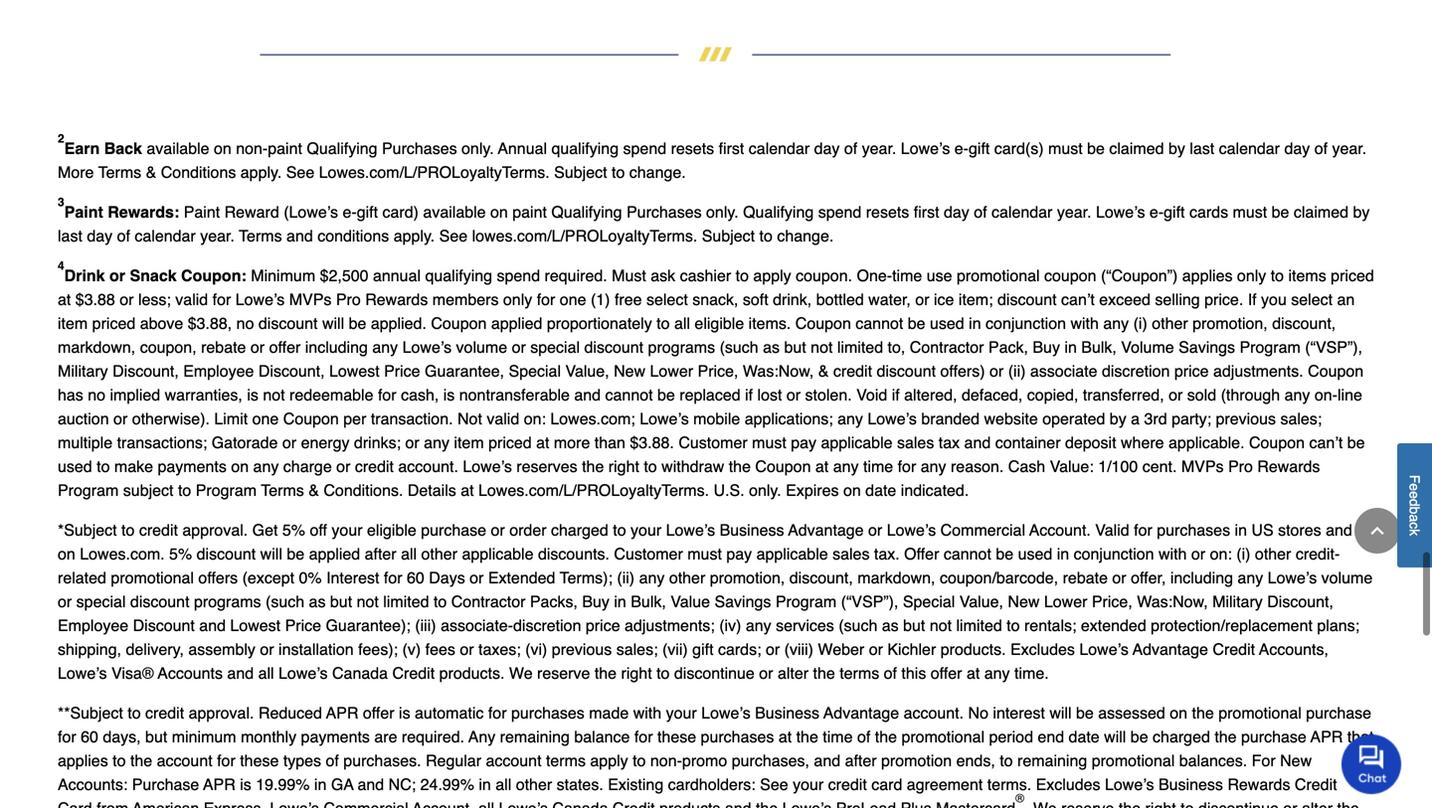 Task type: vqa. For each thing, say whether or not it's contained in the screenshot.


Task type: describe. For each thing, give the bounding box(es) containing it.
bulk, inside minimum $2,500 annual qualifying spend required. must ask cashier to apply coupon. one-time use promotional coupon ("coupon") applies only to items priced at $3.88 or less; valid for lowe's mvps pro rewards members only for one (1) free select snack, soft drink, bottled water, or ice item; discount can't exceed selling price. if you select an item priced above $3.88, no discount will be applied. coupon applied proportionately to all eligible items. coupon cannot be used in conjunction with any (i) other promotion, discount, markdown, coupon, rebate or offer including any lowe's volume or special discount programs (such as but not limited to, contractor pack, buy in bulk, volume savings program ("vsp"), military discount, employee discount, lowest price guarantee, special value, new lower price, was:now, & credit discount offers) or (ii) associate discretion price adjustments. coupon has no implied warranties, is not redeemable for cash, is nontransferable and cannot be replaced if lost or stolen. void if altered, defaced, copied, transferred, or sold (through any on-line auction or otherwise). limit one coupon per transaction. not valid on: lowes.com; lowe's mobile applications; any lowe's branded website operated by a 3rd party; previous sales; multiple transactions; gatorade or energy drinks; or any item priced at more than $3.88. customer must pay applicable sales tax and container deposit where applicable. coupon can't be used to make payments on any charge or credit account. lowe's reserves the right to withdraw the coupon at any time for any reason. cash value: 1/100 cent. mvps pro rewards program subject to program terms & conditions. details at lowes.com/l/proloyaltyterms. u.s. only. expires on date indicated.
[[1082, 338, 1117, 357]]

1 vertical spatial rewards
[[1258, 458, 1321, 476]]

stolen.
[[805, 386, 852, 405]]

not up gatorade at the left bottom of the page
[[263, 386, 285, 405]]

or left the ice
[[916, 291, 930, 309]]

void
[[857, 386, 888, 405]]

excludes inside *subject to credit approval. get 5% off your eligible purchase or order charged to your lowe's business advantage or lowe's commercial account. valid for purchases in us stores and on lowes.com. 5% discount will be applied after all other applicable discounts. customer must pay applicable sales tax. offer cannot be used in conjunction with or on: (i) other credit- related promotional offers (except 0% interest for 60 days or extended terms); (ii) any other promotion, discount, markdown, coupon/barcode, rebate or offer, including any lowe's volume or special discount programs (such as but not limited to contractor packs, buy in bulk, value savings program ("vsp"), special value, new lower price, was:now, military discount, employee discount and lowest price guarantee); (iii) associate-discretion price adjustments; (iv) any services (such as but not limited to rentals; extended protection/replacement plans; shipping, delivery, assembly or installation fees); (v) fees or taxes; (vi) previous sales; (vii) gift cards; or (viii) weber or kichler products. excludes lowe's advantage credit accounts, lowe's visa® accounts and all lowe's canada credit products. we reserve the right to discontinue or alter the terms of this offer at any time.
[[1011, 641, 1075, 659]]

0 horizontal spatial as
[[309, 593, 326, 611]]

snack,
[[693, 291, 739, 309]]

spend inside paint reward (lowe's e-gift card) available on paint qualifying purchases only. qualifying spend resets first day of calendar year. lowe's e-gift cards must be claimed by last day of calendar year. terms and conditions apply. see lowes.com/l/proloyaltyterms. subject to change.
[[818, 203, 862, 221]]

price inside minimum $2,500 annual qualifying spend required. must ask cashier to apply coupon. one-time use promotional coupon ("coupon") applies only to items priced at $3.88 or less; valid for lowe's mvps pro rewards members only for one (1) free select snack, soft drink, bottled water, or ice item; discount can't exceed selling price. if you select an item priced above $3.88, no discount will be applied. coupon applied proportionately to all eligible items. coupon cannot be used in conjunction with any (i) other promotion, discount, markdown, coupon, rebate or offer including any lowe's volume or special discount programs (such as but not limited to, contractor pack, buy in bulk, volume savings program ("vsp"), military discount, employee discount, lowest price guarantee, special value, new lower price, was:now, & credit discount offers) or (ii) associate discretion price adjustments. coupon has no implied warranties, is not redeemable for cash, is nontransferable and cannot be replaced if lost or stolen. void if altered, defaced, copied, transferred, or sold (through any on-line auction or otherwise). limit one coupon per transaction. not valid on: lowes.com; lowe's mobile applications; any lowe's branded website operated by a 3rd party; previous sales; multiple transactions; gatorade or energy drinks; or any item priced at more than $3.88. customer must pay applicable sales tax and container deposit where applicable. coupon can't be used to make payments on any charge or credit account. lowe's reserves the right to withdraw the coupon at any time for any reason. cash value: 1/100 cent. mvps pro rewards program subject to program terms & conditions. details at lowes.com/l/proloyaltyterms. u.s. only. expires on date indicated.
[[1175, 362, 1209, 381]]

reserves
[[517, 458, 578, 476]]

or down associate-
[[460, 641, 474, 659]]

applied inside *subject to credit approval. get 5% off your eligible purchase or order charged to your lowe's business advantage or lowe's commercial account. valid for purchases in us stores and on lowes.com. 5% discount will be applied after all other applicable discounts. customer must pay applicable sales tax. offer cannot be used in conjunction with or on: (i) other credit- related promotional offers (except 0% interest for 60 days or extended terms); (ii) any other promotion, discount, markdown, coupon/barcode, rebate or offer, including any lowe's volume or special discount programs (such as but not limited to contractor packs, buy in bulk, value savings program ("vsp"), special value, new lower price, was:now, military discount, employee discount and lowest price guarantee); (iii) associate-discretion price adjustments; (iv) any services (such as but not limited to rentals; extended protection/replacement plans; shipping, delivery, assembly or installation fees); (v) fees or taxes; (vi) previous sales; (vii) gift cards; or (viii) weber or kichler products. excludes lowe's advantage credit accounts, lowe's visa® accounts and all lowe's canada credit products. we reserve the right to discontinue or alter the terms of this offer at any time.
[[309, 545, 360, 564]]

special inside minimum $2,500 annual qualifying spend required. must ask cashier to apply coupon. one-time use promotional coupon ("coupon") applies only to items priced at $3.88 or less; valid for lowe's mvps pro rewards members only for one (1) free select snack, soft drink, bottled water, or ice item; discount can't exceed selling price. if you select an item priced above $3.88, no discount will be applied. coupon applied proportionately to all eligible items. coupon cannot be used in conjunction with any (i) other promotion, discount, markdown, coupon, rebate or offer including any lowe's volume or special discount programs (such as but not limited to, contractor pack, buy in bulk, volume savings program ("vsp"), military discount, employee discount, lowest price guarantee, special value, new lower price, was:now, & credit discount offers) or (ii) associate discretion price adjustments. coupon has no implied warranties, is not redeemable for cash, is nontransferable and cannot be replaced if lost or stolen. void if altered, defaced, copied, transferred, or sold (through any on-line auction or otherwise). limit one coupon per transaction. not valid on: lowes.com; lowe's mobile applications; any lowe's branded website operated by a 3rd party; previous sales; multiple transactions; gatorade or energy drinks; or any item priced at more than $3.88. customer must pay applicable sales tax and container deposit where applicable. coupon can't be used to make payments on any charge or credit account. lowe's reserves the right to withdraw the coupon at any time for any reason. cash value: 1/100 cent. mvps pro rewards program subject to program terms & conditions. details at lowes.com/l/proloyaltyterms. u.s. only. expires on date indicated.
[[531, 338, 580, 357]]

and up lowes.com;
[[574, 386, 601, 405]]

(i) inside *subject to credit approval. get 5% off your eligible purchase or order charged to your lowe's business advantage or lowe's commercial account. valid for purchases in us stores and on lowes.com. 5% discount will be applied after all other applicable discounts. customer must pay applicable sales tax. offer cannot be used in conjunction with or on: (i) other credit- related promotional offers (except 0% interest for 60 days or extended terms); (ii) any other promotion, discount, markdown, coupon/barcode, rebate or offer, including any lowe's volume or special discount programs (such as but not limited to contractor packs, buy in bulk, value savings program ("vsp"), special value, new lower price, was:now, military discount, employee discount and lowest price guarantee); (iii) associate-discretion price adjustments; (iv) any services (such as but not limited to rentals; extended protection/replacement plans; shipping, delivery, assembly or installation fees); (v) fees or taxes; (vi) previous sales; (vii) gift cards; or (viii) weber or kichler products. excludes lowe's advantage credit accounts, lowe's visa® accounts and all lowe's canada credit products. we reserve the right to discontinue or alter the terms of this offer at any time.
[[1237, 545, 1251, 564]]

credit down protection/replacement
[[1213, 641, 1256, 659]]

or down related
[[58, 593, 72, 611]]

new inside **subject to credit approval. reduced apr offer is automatic for purchases made with your lowe's business advantage account. no interest will be assessed on the promotional purchase for 60 days, but minimum monthly payments are required. any remaining balance for these purchases at the time of the promotional period end date will be charged the purchase apr that applies to the account for these types of purchases. regular account terms apply to non-promo purchases, and after promotion ends, to remaining promotional balances. for new accounts: purchase apr is 19.99% in ga and nc; 24.99% in all other states. existing cardholders: see your credit card agreement terms. excludes lowe's business rewards credit card from american express, lowe's commercial account, all lowe's canada credit products and the lowe's preload plus mastercard
[[1281, 752, 1312, 771]]

lowe's down discontinue at the bottom of the page
[[702, 704, 751, 723]]

at right the details
[[461, 482, 474, 500]]

(through
[[1221, 386, 1281, 405]]

applies inside **subject to credit approval. reduced apr offer is automatic for purchases made with your lowe's business advantage account. no interest will be assessed on the promotional purchase for 60 days, but minimum monthly payments are required. any remaining balance for these purchases at the time of the promotional period end date will be charged the purchase apr that applies to the account for these types of purchases. regular account terms apply to non-promo purchases, and after promotion ends, to remaining promotional balances. for new accounts: purchase apr is 19.99% in ga and nc; 24.99% in all other states. existing cardholders: see your credit card agreement terms. excludes lowe's business rewards credit card from american express, lowe's commercial account, all lowe's canada credit products and the lowe's preload plus mastercard
[[58, 752, 108, 771]]

mobile
[[694, 410, 740, 428]]

all up the reduced
[[258, 665, 274, 683]]

regular
[[426, 752, 482, 771]]

or right assembly
[[260, 641, 274, 659]]

credit up preload
[[828, 776, 867, 795]]

paint inside paint reward (lowe's e-gift card) available on paint qualifying purchases only. qualifying spend resets first day of calendar year. lowe's e-gift cards must be claimed by last day of calendar year. terms and conditions apply. see lowes.com/l/proloyaltyterms. subject to change.
[[184, 203, 220, 221]]

2 e from the top
[[1407, 491, 1423, 499]]

chat invite button image
[[1342, 734, 1403, 795]]

(v)
[[402, 641, 421, 659]]

program up *subject
[[58, 482, 119, 500]]

or right the days
[[470, 569, 484, 588]]

in left the ga
[[314, 776, 327, 795]]

2 horizontal spatial e-
[[1150, 203, 1164, 221]]

one-
[[857, 267, 892, 285]]

any down exceed
[[1104, 314, 1129, 333]]

in left us
[[1235, 521, 1248, 540]]

be inside paint reward (lowe's e-gift card) available on paint qualifying purchases only. qualifying spend resets first day of calendar year. lowe's e-gift cards must be claimed by last day of calendar year. terms and conditions apply. see lowes.com/l/proloyaltyterms. subject to change.
[[1272, 203, 1290, 221]]

expires
[[786, 482, 839, 500]]

value, inside minimum $2,500 annual qualifying spend required. must ask cashier to apply coupon. one-time use promotional coupon ("coupon") applies only to items priced at $3.88 or less; valid for lowe's mvps pro rewards members only for one (1) free select snack, soft drink, bottled water, or ice item; discount can't exceed selling price. if you select an item priced above $3.88, no discount will be applied. coupon applied proportionately to all eligible items. coupon cannot be used in conjunction with any (i) other promotion, discount, markdown, coupon, rebate or offer including any lowe's volume or special discount programs (such as but not limited to, contractor pack, buy in bulk, volume savings program ("vsp"), military discount, employee discount, lowest price guarantee, special value, new lower price, was:now, & credit discount offers) or (ii) associate discretion price adjustments. coupon has no implied warranties, is not redeemable for cash, is nontransferable and cannot be replaced if lost or stolen. void if altered, defaced, copied, transferred, or sold (through any on-line auction or otherwise). limit one coupon per transaction. not valid on: lowes.com; lowe's mobile applications; any lowe's branded website operated by a 3rd party; previous sales; multiple transactions; gatorade or energy drinks; or any item priced at more than $3.88. customer must pay applicable sales tax and container deposit where applicable. coupon can't be used to make payments on any charge or credit account. lowe's reserves the right to withdraw the coupon at any time for any reason. cash value: 1/100 cent. mvps pro rewards program subject to program terms & conditions. details at lowes.com/l/proloyaltyterms. u.s. only. expires on date indicated.
[[566, 362, 609, 381]]

any up adjustments;
[[639, 569, 665, 588]]

conditions
[[161, 163, 236, 182]]

1 vertical spatial mvps
[[1182, 458, 1224, 476]]

at left $3.88
[[58, 291, 71, 309]]

0 vertical spatial priced
[[1331, 267, 1375, 285]]

be down assessed
[[1131, 728, 1149, 747]]

any down the applied.
[[372, 338, 398, 357]]

drink,
[[773, 291, 812, 309]]

for up any
[[488, 704, 507, 723]]

0 horizontal spatial mvps
[[289, 291, 332, 309]]

is up limit
[[247, 386, 259, 405]]

and down assembly
[[227, 665, 254, 683]]

is up express,
[[240, 776, 251, 795]]

terms inside available on non-paint qualifying purchases only. annual qualifying spend resets first calendar day of year. lowe's e-gift card(s) must be claimed by last calendar day of year. more terms & conditions apply. see lowes.com/l/proloyaltyterms. subject to change.
[[98, 163, 141, 182]]

lowe's up $3.88.
[[640, 410, 689, 428]]

value, inside *subject to credit approval. get 5% off your eligible purchase or order charged to your lowe's business advantage or lowe's commercial account. valid for purchases in us stores and on lowes.com. 5% discount will be applied after all other applicable discounts. customer must pay applicable sales tax. offer cannot be used in conjunction with or on: (i) other credit- related promotional offers (except 0% interest for 60 days or extended terms); (ii) any other promotion, discount, markdown, coupon/barcode, rebate or offer, including any lowe's volume or special discount programs (such as but not limited to contractor packs, buy in bulk, value savings program ("vsp"), special value, new lower price, was:now, military discount, employee discount and lowest price guarantee); (iii) associate-discretion price adjustments; (iv) any services (such as but not limited to rentals; extended protection/replacement plans; shipping, delivery, assembly or installation fees); (v) fees or taxes; (vi) previous sales; (vii) gift cards; or (viii) weber or kichler products. excludes lowe's advantage credit accounts, lowe's visa® accounts and all lowe's canada credit products. we reserve the right to discontinue or alter the terms of this offer at any time.
[[960, 593, 1004, 611]]

annual
[[498, 139, 547, 158]]

lower inside minimum $2,500 annual qualifying spend required. must ask cashier to apply coupon. one-time use promotional coupon ("coupon") applies only to items priced at $3.88 or less; valid for lowe's mvps pro rewards members only for one (1) free select snack, soft drink, bottled water, or ice item; discount can't exceed selling price. if you select an item priced above $3.88, no discount will be applied. coupon applied proportionately to all eligible items. coupon cannot be used in conjunction with any (i) other promotion, discount, markdown, coupon, rebate or offer including any lowe's volume or special discount programs (such as but not limited to, contractor pack, buy in bulk, volume savings program ("vsp"), military discount, employee discount, lowest price guarantee, special value, new lower price, was:now, & credit discount offers) or (ii) associate discretion price adjustments. coupon has no implied warranties, is not redeemable for cash, is nontransferable and cannot be replaced if lost or stolen. void if altered, defaced, copied, transferred, or sold (through any on-line auction or otherwise). limit one coupon per transaction. not valid on: lowes.com; lowe's mobile applications; any lowe's branded website operated by a 3rd party; previous sales; multiple transactions; gatorade or energy drinks; or any item priced at more than $3.88. customer must pay applicable sales tax and container deposit where applicable. coupon can't be used to make payments on any charge or credit account. lowe's reserves the right to withdraw the coupon at any time for any reason. cash value: 1/100 cent. mvps pro rewards program subject to program terms & conditions. details at lowes.com/l/proloyaltyterms. u.s. only. expires on date indicated.
[[650, 362, 694, 381]]

0 horizontal spatial used
[[58, 458, 92, 476]]

1 horizontal spatial valid
[[487, 410, 520, 428]]

change. inside paint reward (lowe's e-gift card) available on paint qualifying purchases only. qualifying spend resets first day of calendar year. lowe's e-gift cards must be claimed by last day of calendar year. terms and conditions apply. see lowes.com/l/proloyaltyterms. subject to change.
[[777, 227, 834, 245]]

credit up void
[[834, 362, 873, 381]]

1 vertical spatial can't
[[1310, 434, 1343, 452]]

lowe's down installation
[[279, 665, 328, 683]]

1 horizontal spatial 5%
[[282, 521, 305, 540]]

gift inside *subject to credit approval. get 5% off your eligible purchase or order charged to your lowe's business advantage or lowe's commercial account. valid for purchases in us stores and on lowes.com. 5% discount will be applied after all other applicable discounts. customer must pay applicable sales tax. offer cannot be used in conjunction with or on: (i) other credit- related promotional offers (except 0% interest for 60 days or extended terms); (ii) any other promotion, discount, markdown, coupon/barcode, rebate or offer, including any lowe's volume or special discount programs (such as but not limited to contractor packs, buy in bulk, value savings program ("vsp"), special value, new lower price, was:now, military discount, employee discount and lowest price guarantee); (iii) associate-discretion price adjustments; (iv) any services (such as but not limited to rentals; extended protection/replacement plans; shipping, delivery, assembly or installation fees); (v) fees or taxes; (vi) previous sales; (vii) gift cards; or (viii) weber or kichler products. excludes lowe's advantage credit accounts, lowe's visa® accounts and all lowe's canada credit products. we reserve the right to discontinue or alter the terms of this offer at any time.
[[693, 641, 714, 659]]

2 vertical spatial limited
[[957, 617, 1003, 635]]

qualifying inside minimum $2,500 annual qualifying spend required. must ask cashier to apply coupon. one-time use promotional coupon ("coupon") applies only to items priced at $3.88 or less; valid for lowe's mvps pro rewards members only for one (1) free select snack, soft drink, bottled water, or ice item; discount can't exceed selling price. if you select an item priced above $3.88, no discount will be applied. coupon applied proportionately to all eligible items. coupon cannot be used in conjunction with any (i) other promotion, discount, markdown, coupon, rebate or offer including any lowe's volume or special discount programs (such as but not limited to, contractor pack, buy in bulk, volume savings program ("vsp"), military discount, employee discount, lowest price guarantee, special value, new lower price, was:now, & credit discount offers) or (ii) associate discretion price adjustments. coupon has no implied warranties, is not redeemable for cash, is nontransferable and cannot be replaced if lost or stolen. void if altered, defaced, copied, transferred, or sold (through any on-line auction or otherwise). limit one coupon per transaction. not valid on: lowes.com; lowe's mobile applications; any lowe's branded website operated by a 3rd party; previous sales; multiple transactions; gatorade or energy drinks; or any item priced at more than $3.88. customer must pay applicable sales tax and container deposit where applicable. coupon can't be used to make payments on any charge or credit account. lowe's reserves the right to withdraw the coupon at any time for any reason. cash value: 1/100 cent. mvps pro rewards program subject to program terms & conditions. details at lowes.com/l/proloyaltyterms. u.s. only. expires on date indicated.
[[425, 267, 493, 285]]

lowes.com/l/proloyaltyterms. inside minimum $2,500 annual qualifying spend required. must ask cashier to apply coupon. one-time use promotional coupon ("coupon") applies only to items priced at $3.88 or less; valid for lowe's mvps pro rewards members only for one (1) free select snack, soft drink, bottled water, or ice item; discount can't exceed selling price. if you select an item priced above $3.88, no discount will be applied. coupon applied proportionately to all eligible items. coupon cannot be used in conjunction with any (i) other promotion, discount, markdown, coupon, rebate or offer including any lowe's volume or special discount programs (such as but not limited to, contractor pack, buy in bulk, volume savings program ("vsp"), military discount, employee discount, lowest price guarantee, special value, new lower price, was:now, & credit discount offers) or (ii) associate discretion price adjustments. coupon has no implied warranties, is not redeemable for cash, is nontransferable and cannot be replaced if lost or stolen. void if altered, defaced, copied, transferred, or sold (through any on-line auction or otherwise). limit one coupon per transaction. not valid on: lowes.com; lowe's mobile applications; any lowe's branded website operated by a 3rd party; previous sales; multiple transactions; gatorade or energy drinks; or any item priced at more than $3.88. customer must pay applicable sales tax and container deposit where applicable. coupon can't be used to make payments on any charge or credit account. lowe's reserves the right to withdraw the coupon at any time for any reason. cash value: 1/100 cent. mvps pro rewards program subject to program terms & conditions. details at lowes.com/l/proloyaltyterms. u.s. only. expires on date indicated.
[[479, 482, 709, 500]]

coupon/barcode,
[[940, 569, 1059, 588]]

promotion, inside minimum $2,500 annual qualifying spend required. must ask cashier to apply coupon. one-time use promotional coupon ("coupon") applies only to items priced at $3.88 or less; valid for lowe's mvps pro rewards members only for one (1) free select snack, soft drink, bottled water, or ice item; discount can't exceed selling price. if you select an item priced above $3.88, no discount will be applied. coupon applied proportionately to all eligible items. coupon cannot be used in conjunction with any (i) other promotion, discount, markdown, coupon, rebate or offer including any lowe's volume or special discount programs (such as but not limited to, contractor pack, buy in bulk, volume savings program ("vsp"), military discount, employee discount, lowest price guarantee, special value, new lower price, was:now, & credit discount offers) or (ii) associate discretion price adjustments. coupon has no implied warranties, is not redeemable for cash, is nontransferable and cannot be replaced if lost or stolen. void if altered, defaced, copied, transferred, or sold (through any on-line auction or otherwise). limit one coupon per transaction. not valid on: lowes.com; lowe's mobile applications; any lowe's branded website operated by a 3rd party; previous sales; multiple transactions; gatorade or energy drinks; or any item priced at more than $3.88. customer must pay applicable sales tax and container deposit where applicable. coupon can't be used to make payments on any charge or credit account. lowe's reserves the right to withdraw the coupon at any time for any reason. cash value: 1/100 cent. mvps pro rewards program subject to program terms & conditions. details at lowes.com/l/proloyaltyterms. u.s. only. expires on date indicated.
[[1193, 314, 1268, 333]]

withdraw
[[662, 458, 725, 476]]

savings inside *subject to credit approval. get 5% off your eligible purchase or order charged to your lowe's business advantage or lowe's commercial account. valid for purchases in us stores and on lowes.com. 5% discount will be applied after all other applicable discounts. customer must pay applicable sales tax. offer cannot be used in conjunction with or on: (i) other credit- related promotional offers (except 0% interest for 60 days or extended terms); (ii) any other promotion, discount, markdown, coupon/barcode, rebate or offer, including any lowe's volume or special discount programs (such as but not limited to contractor packs, buy in bulk, value savings program ("vsp"), special value, new lower price, was:now, military discount, employee discount and lowest price guarantee); (iii) associate-discretion price adjustments; (iv) any services (such as but not limited to rentals; extended protection/replacement plans; shipping, delivery, assembly or installation fees); (v) fees or taxes; (vi) previous sales; (vii) gift cards; or (viii) weber or kichler products. excludes lowe's advantage credit accounts, lowe's visa® accounts and all lowe's canada credit products. we reserve the right to discontinue or alter the terms of this offer at any time.
[[715, 593, 771, 611]]

extended
[[1081, 617, 1147, 635]]

altered,
[[905, 386, 958, 405]]

f
[[1407, 475, 1423, 484]]

lowe's down void
[[868, 410, 917, 428]]

agreement
[[907, 776, 983, 795]]

drink
[[64, 267, 105, 285]]

discount up discount
[[130, 593, 190, 611]]

for down **subject in the left bottom of the page
[[58, 728, 76, 747]]

states.
[[557, 776, 604, 795]]

and up assembly
[[199, 617, 226, 635]]

be inside available on non-paint qualifying purchases only. annual qualifying spend resets first calendar day of year. lowe's e-gift card(s) must be claimed by last calendar day of year. more terms & conditions apply. see lowes.com/l/proloyaltyterms. subject to change.
[[1088, 139, 1105, 158]]

0 vertical spatial time
[[892, 267, 923, 285]]

energy
[[301, 434, 350, 452]]

applicable.
[[1169, 434, 1245, 452]]

tax
[[939, 434, 960, 452]]

0 horizontal spatial valid
[[175, 291, 208, 309]]

$3.88,
[[188, 314, 232, 333]]

1 vertical spatial no
[[88, 386, 105, 405]]

discount down proportionately at the left top of the page
[[584, 338, 644, 357]]

use
[[927, 267, 953, 285]]

2 vertical spatial purchase
[[1242, 728, 1307, 747]]

volume inside minimum $2,500 annual qualifying spend required. must ask cashier to apply coupon. one-time use promotional coupon ("coupon") applies only to items priced at $3.88 or less; valid for lowe's mvps pro rewards members only for one (1) free select snack, soft drink, bottled water, or ice item; discount can't exceed selling price. if you select an item priced above $3.88, no discount will be applied. coupon applied proportionately to all eligible items. coupon cannot be used in conjunction with any (i) other promotion, discount, markdown, coupon, rebate or offer including any lowe's volume or special discount programs (such as but not limited to, contractor pack, buy in bulk, volume savings program ("vsp"), military discount, employee discount, lowest price guarantee, special value, new lower price, was:now, & credit discount offers) or (ii) associate discretion price adjustments. coupon has no implied warranties, is not redeemable for cash, is nontransferable and cannot be replaced if lost or stolen. void if altered, defaced, copied, transferred, or sold (through any on-line auction or otherwise). limit one coupon per transaction. not valid on: lowes.com; lowe's mobile applications; any lowe's branded website operated by a 3rd party; previous sales; multiple transactions; gatorade or energy drinks; or any item priced at more than $3.88. customer must pay applicable sales tax and container deposit where applicable. coupon can't be used to make payments on any charge or credit account. lowe's reserves the right to withdraw the coupon at any time for any reason. cash value: 1/100 cent. mvps pro rewards program subject to program terms & conditions. details at lowes.com/l/proloyaltyterms. u.s. only. expires on date indicated.
[[456, 338, 508, 357]]

interest
[[993, 704, 1045, 723]]

1 vertical spatial business
[[755, 704, 820, 723]]

claimed inside available on non-paint qualifying purchases only. annual qualifying spend resets first calendar day of year. lowe's e-gift card(s) must be claimed by last calendar day of year. more terms & conditions apply. see lowes.com/l/proloyaltyterms. subject to change.
[[1110, 139, 1165, 158]]

resets inside available on non-paint qualifying purchases only. annual qualifying spend resets first calendar day of year. lowe's e-gift card(s) must be claimed by last calendar day of year. more terms & conditions apply. see lowes.com/l/proloyaltyterms. subject to change.
[[671, 139, 714, 158]]

price inside *subject to credit approval. get 5% off your eligible purchase or order charged to your lowe's business advantage or lowe's commercial account. valid for purchases in us stores and on lowes.com. 5% discount will be applied after all other applicable discounts. customer must pay applicable sales tax. offer cannot be used in conjunction with or on: (i) other credit- related promotional offers (except 0% interest for 60 days or extended terms); (ii) any other promotion, discount, markdown, coupon/barcode, rebate or offer, including any lowe's volume or special discount programs (such as but not limited to contractor packs, buy in bulk, value savings program ("vsp"), special value, new lower price, was:now, military discount, employee discount and lowest price guarantee); (iii) associate-discretion price adjustments; (iv) any services (such as but not limited to rentals; extended protection/replacement plans; shipping, delivery, assembly or installation fees); (v) fees or taxes; (vi) previous sales; (vii) gift cards; or (viii) weber or kichler products. excludes lowe's advantage credit accounts, lowe's visa® accounts and all lowe's canada credit products. we reserve the right to discontinue or alter the terms of this offer at any time.
[[586, 617, 620, 635]]

offer
[[904, 545, 940, 564]]

coupon
[[1045, 267, 1097, 285]]

2 account from the left
[[486, 752, 542, 771]]

apply. inside available on non-paint qualifying purchases only. annual qualifying spend resets first calendar day of year. lowe's e-gift card(s) must be claimed by last calendar day of year. more terms & conditions apply. see lowes.com/l/proloyaltyterms. subject to change.
[[241, 163, 282, 182]]

0 horizontal spatial e-
[[343, 203, 357, 221]]

discount down to,
[[877, 362, 936, 381]]

your down discontinue at the bottom of the page
[[666, 704, 697, 723]]

at up reserves
[[536, 434, 550, 452]]

**subject
[[58, 704, 123, 723]]

bottled
[[816, 291, 864, 309]]

qualifying inside available on non-paint qualifying purchases only. annual qualifying spend resets first calendar day of year. lowe's e-gift card(s) must be claimed by last calendar day of year. more terms & conditions apply. see lowes.com/l/proloyaltyterms. subject to change.
[[552, 139, 619, 158]]

pack,
[[989, 338, 1029, 357]]

but inside **subject to credit approval. reduced apr offer is automatic for purchases made with your lowe's business advantage account. no interest will be assessed on the promotional purchase for 60 days, but minimum monthly payments are required. any remaining balance for these purchases at the time of the promotional period end date will be charged the purchase apr that applies to the account for these types of purchases. regular account terms apply to non-promo purchases, and after promotion ends, to remaining promotional balances. for new accounts: purchase apr is 19.99% in ga and nc; 24.99% in all other states. existing cardholders: see your credit card agreement terms. excludes lowe's business rewards credit card from american express, lowe's commercial account, all lowe's canada credit products and the lowe's preload plus mastercard
[[145, 728, 167, 747]]

offer,
[[1131, 569, 1166, 588]]

us
[[1252, 521, 1274, 540]]

be down line
[[1348, 434, 1365, 452]]

2 vertical spatial purchases
[[701, 728, 774, 747]]

discount down minimum
[[259, 314, 318, 333]]

make
[[114, 458, 153, 476]]

page divider image
[[58, 47, 1375, 61]]

promotional up promotion
[[902, 728, 985, 747]]

0 horizontal spatial remaining
[[500, 728, 570, 747]]

lowe's down u.s.
[[666, 521, 715, 540]]

will inside minimum $2,500 annual qualifying spend required. must ask cashier to apply coupon. one-time use promotional coupon ("coupon") applies only to items priced at $3.88 or less; valid for lowe's mvps pro rewards members only for one (1) free select snack, soft drink, bottled water, or ice item; discount can't exceed selling price. if you select an item priced above $3.88, no discount will be applied. coupon applied proportionately to all eligible items. coupon cannot be used in conjunction with any (i) other promotion, discount, markdown, coupon, rebate or offer including any lowe's volume or special discount programs (such as but not limited to, contractor pack, buy in bulk, volume savings program ("vsp"), military discount, employee discount, lowest price guarantee, special value, new lower price, was:now, & credit discount offers) or (ii) associate discretion price adjustments. coupon has no implied warranties, is not redeemable for cash, is nontransferable and cannot be replaced if lost or stolen. void if altered, defaced, copied, transferred, or sold (through any on-line auction or otherwise). limit one coupon per transaction. not valid on: lowes.com; lowe's mobile applications; any lowe's branded website operated by a 3rd party; previous sales; multiple transactions; gatorade or energy drinks; or any item priced at more than $3.88. customer must pay applicable sales tax and container deposit where applicable. coupon can't be used to make payments on any charge or credit account. lowe's reserves the right to withdraw the coupon at any time for any reason. cash value: 1/100 cent. mvps pro rewards program subject to program terms & conditions. details at lowes.com/l/proloyaltyterms. u.s. only. expires on date indicated.
[[322, 314, 344, 333]]

must inside minimum $2,500 annual qualifying spend required. must ask cashier to apply coupon. one-time use promotional coupon ("coupon") applies only to items priced at $3.88 or less; valid for lowe's mvps pro rewards members only for one (1) free select snack, soft drink, bottled water, or ice item; discount can't exceed selling price. if you select an item priced above $3.88, no discount will be applied. coupon applied proportionately to all eligible items. coupon cannot be used in conjunction with any (i) other promotion, discount, markdown, coupon, rebate or offer including any lowe's volume or special discount programs (such as but not limited to, contractor pack, buy in bulk, volume savings program ("vsp"), military discount, employee discount, lowest price guarantee, special value, new lower price, was:now, & credit discount offers) or (ii) associate discretion price adjustments. coupon has no implied warranties, is not redeemable for cash, is nontransferable and cannot be replaced if lost or stolen. void if altered, defaced, copied, transferred, or sold (through any on-line auction or otherwise). limit one coupon per transaction. not valid on: lowes.com; lowe's mobile applications; any lowe's branded website operated by a 3rd party; previous sales; multiple transactions; gatorade or energy drinks; or any item priced at more than $3.88. customer must pay applicable sales tax and container deposit where applicable. coupon can't be used to make payments on any charge or credit account. lowe's reserves the right to withdraw the coupon at any time for any reason. cash value: 1/100 cent. mvps pro rewards program subject to program terms & conditions. details at lowes.com/l/proloyaltyterms. u.s. only. expires on date indicated.
[[752, 434, 787, 452]]

installation
[[279, 641, 354, 659]]

made
[[589, 704, 629, 723]]

1 horizontal spatial qualifying
[[552, 203, 622, 221]]

all right 24.99%
[[496, 776, 512, 795]]

conditions
[[318, 227, 389, 245]]

required. inside **subject to credit approval. reduced apr offer is automatic for purchases made with your lowe's business advantage account. no interest will be assessed on the promotional purchase for 60 days, but minimum monthly payments are required. any remaining balance for these purchases at the time of the promotional period end date will be charged the purchase apr that applies to the account for these types of purchases. regular account terms apply to non-promo purchases, and after promotion ends, to remaining promotional balances. for new accounts: purchase apr is 19.99% in ga and nc; 24.99% in all other states. existing cardholders: see your credit card agreement terms. excludes lowe's business rewards credit card from american express, lowe's commercial account, all lowe's canada credit products and the lowe's preload plus mastercard
[[402, 728, 465, 747]]

any left time.
[[985, 665, 1010, 683]]

be left the applied.
[[349, 314, 367, 333]]

kichler
[[888, 641, 936, 659]]

0 horizontal spatial (such
[[266, 593, 305, 611]]

with inside minimum $2,500 annual qualifying spend required. must ask cashier to apply coupon. one-time use promotional coupon ("coupon") applies only to items priced at $3.88 or less; valid for lowe's mvps pro rewards members only for one (1) free select snack, soft drink, bottled water, or ice item; discount can't exceed selling price. if you select an item priced above $3.88, no discount will be applied. coupon applied proportionately to all eligible items. coupon cannot be used in conjunction with any (i) other promotion, discount, markdown, coupon, rebate or offer including any lowe's volume or special discount programs (such as but not limited to, contractor pack, buy in bulk, volume savings program ("vsp"), military discount, employee discount, lowest price guarantee, special value, new lower price, was:now, & credit discount offers) or (ii) associate discretion price adjustments. coupon has no implied warranties, is not redeemable for cash, is nontransferable and cannot be replaced if lost or stolen. void if altered, defaced, copied, transferred, or sold (through any on-line auction or otherwise). limit one coupon per transaction. not valid on: lowes.com; lowe's mobile applications; any lowe's branded website operated by a 3rd party; previous sales; multiple transactions; gatorade or energy drinks; or any item priced at more than $3.88. customer must pay applicable sales tax and container deposit where applicable. coupon can't be used to make payments on any charge or credit account. lowe's reserves the right to withdraw the coupon at any time for any reason. cash value: 1/100 cent. mvps pro rewards program subject to program terms & conditions. details at lowes.com/l/proloyaltyterms. u.s. only. expires on date indicated.
[[1071, 314, 1099, 333]]

apply inside minimum $2,500 annual qualifying spend required. must ask cashier to apply coupon. one-time use promotional coupon ("coupon") applies only to items priced at $3.88 or less; valid for lowe's mvps pro rewards members only for one (1) free select snack, soft drink, bottled water, or ice item; discount can't exceed selling price. if you select an item priced above $3.88, no discount will be applied. coupon applied proportionately to all eligible items. coupon cannot be used in conjunction with any (i) other promotion, discount, markdown, coupon, rebate or offer including any lowe's volume or special discount programs (such as but not limited to, contractor pack, buy in bulk, volume savings program ("vsp"), military discount, employee discount, lowest price guarantee, special value, new lower price, was:now, & credit discount offers) or (ii) associate discretion price adjustments. coupon has no implied warranties, is not redeemable for cash, is nontransferable and cannot be replaced if lost or stolen. void if altered, defaced, copied, transferred, or sold (through any on-line auction or otherwise). limit one coupon per transaction. not valid on: lowes.com; lowe's mobile applications; any lowe's branded website operated by a 3rd party; previous sales; multiple transactions; gatorade or energy drinks; or any item priced at more than $3.88. customer must pay applicable sales tax and container deposit where applicable. coupon can't be used to make payments on any charge or credit account. lowe's reserves the right to withdraw the coupon at any time for any reason. cash value: 1/100 cent. mvps pro rewards program subject to program terms & conditions. details at lowes.com/l/proloyaltyterms. u.s. only. expires on date indicated.
[[754, 267, 792, 285]]

approval. for discount
[[182, 521, 248, 540]]

or down energy
[[336, 458, 351, 476]]

pay inside minimum $2,500 annual qualifying spend required. must ask cashier to apply coupon. one-time use promotional coupon ("coupon") applies only to items priced at $3.88 or less; valid for lowe's mvps pro rewards members only for one (1) free select snack, soft drink, bottled water, or ice item; discount can't exceed selling price. if you select an item priced above $3.88, no discount will be applied. coupon applied proportionately to all eligible items. coupon cannot be used in conjunction with any (i) other promotion, discount, markdown, coupon, rebate or offer including any lowe's volume or special discount programs (such as but not limited to, contractor pack, buy in bulk, volume savings program ("vsp"), military discount, employee discount, lowest price guarantee, special value, new lower price, was:now, & credit discount offers) or (ii) associate discretion price adjustments. coupon has no implied warranties, is not redeemable for cash, is nontransferable and cannot be replaced if lost or stolen. void if altered, defaced, copied, transferred, or sold (through any on-line auction or otherwise). limit one coupon per transaction. not valid on: lowes.com; lowe's mobile applications; any lowe's branded website operated by a 3rd party; previous sales; multiple transactions; gatorade or energy drinks; or any item priced at more than $3.88. customer must pay applicable sales tax and container deposit where applicable. coupon can't be used to make payments on any charge or credit account. lowe's reserves the right to withdraw the coupon at any time for any reason. cash value: 1/100 cent. mvps pro rewards program subject to program terms & conditions. details at lowes.com/l/proloyaltyterms. u.s. only. expires on date indicated.
[[791, 434, 817, 452]]

offer inside minimum $2,500 annual qualifying spend required. must ask cashier to apply coupon. one-time use promotional coupon ("coupon") applies only to items priced at $3.88 or less; valid for lowe's mvps pro rewards members only for one (1) free select snack, soft drink, bottled water, or ice item; discount can't exceed selling price. if you select an item priced above $3.88, no discount will be applied. coupon applied proportionately to all eligible items. coupon cannot be used in conjunction with any (i) other promotion, discount, markdown, coupon, rebate or offer including any lowe's volume or special discount programs (such as but not limited to, contractor pack, buy in bulk, volume savings program ("vsp"), military discount, employee discount, lowest price guarantee, special value, new lower price, was:now, & credit discount offers) or (ii) associate discretion price adjustments. coupon has no implied warranties, is not redeemable for cash, is nontransferable and cannot be replaced if lost or stolen. void if altered, defaced, copied, transferred, or sold (through any on-line auction or otherwise). limit one coupon per transaction. not valid on: lowes.com; lowe's mobile applications; any lowe's branded website operated by a 3rd party; previous sales; multiple transactions; gatorade or energy drinks; or any item priced at more than $3.88. customer must pay applicable sales tax and container deposit where applicable. coupon can't be used to make payments on any charge or credit account. lowe's reserves the right to withdraw the coupon at any time for any reason. cash value: 1/100 cent. mvps pro rewards program subject to program terms & conditions. details at lowes.com/l/proloyaltyterms. u.s. only. expires on date indicated.
[[269, 338, 301, 357]]

not up stolen.
[[811, 338, 833, 357]]

by inside paint reward (lowe's e-gift card) available on paint qualifying purchases only. qualifying spend resets first day of calendar year. lowe's e-gift cards must be claimed by last day of calendar year. terms and conditions apply. see lowes.com/l/proloyaltyterms. subject to change.
[[1353, 203, 1370, 221]]

0 vertical spatial no
[[236, 314, 254, 333]]

price.
[[1205, 291, 1244, 309]]

purchase
[[132, 776, 199, 795]]

buy inside minimum $2,500 annual qualifying spend required. must ask cashier to apply coupon. one-time use promotional coupon ("coupon") applies only to items priced at $3.88 or less; valid for lowe's mvps pro rewards members only for one (1) free select snack, soft drink, bottled water, or ice item; discount can't exceed selling price. if you select an item priced above $3.88, no discount will be applied. coupon applied proportionately to all eligible items. coupon cannot be used in conjunction with any (i) other promotion, discount, markdown, coupon, rebate or offer including any lowe's volume or special discount programs (such as but not limited to, contractor pack, buy in bulk, volume savings program ("vsp"), military discount, employee discount, lowest price guarantee, special value, new lower price, was:now, & credit discount offers) or (ii) associate discretion price adjustments. coupon has no implied warranties, is not redeemable for cash, is nontransferable and cannot be replaced if lost or stolen. void if altered, defaced, copied, transferred, or sold (through any on-line auction or otherwise). limit one coupon per transaction. not valid on: lowes.com; lowe's mobile applications; any lowe's branded website operated by a 3rd party; previous sales; multiple transactions; gatorade or energy drinks; or any item priced at more than $3.88. customer must pay applicable sales tax and container deposit where applicable. coupon can't be used to make payments on any charge or credit account. lowe's reserves the right to withdraw the coupon at any time for any reason. cash value: 1/100 cent. mvps pro rewards program subject to program terms & conditions. details at lowes.com/l/proloyaltyterms. u.s. only. expires on date indicated.
[[1033, 338, 1060, 357]]

any left on- in the right of the page
[[1285, 386, 1311, 405]]

coupon down "bottled"
[[796, 314, 851, 333]]

lowe's down minimum
[[236, 291, 285, 309]]

or up nontransferable
[[512, 338, 526, 357]]

1 horizontal spatial remaining
[[1018, 752, 1088, 771]]

2 earn back
[[58, 132, 142, 158]]

and down cardholders:
[[725, 800, 752, 809]]

coupon up expires
[[756, 458, 811, 476]]

discount
[[133, 617, 195, 635]]

programs inside *subject to credit approval. get 5% off your eligible purchase or order charged to your lowe's business advantage or lowe's commercial account. valid for purchases in us stores and on lowes.com. 5% discount will be applied after all other applicable discounts. customer must pay applicable sales tax. offer cannot be used in conjunction with or on: (i) other credit- related promotional offers (except 0% interest for 60 days or extended terms); (ii) any other promotion, discount, markdown, coupon/barcode, rebate or offer, including any lowe's volume or special discount programs (such as but not limited to contractor packs, buy in bulk, value savings program ("vsp"), special value, new lower price, was:now, military discount, employee discount and lowest price guarantee); (iii) associate-discretion price adjustments; (iv) any services (such as but not limited to rentals; extended protection/replacement plans; shipping, delivery, assembly or installation fees); (v) fees or taxes; (vi) previous sales; (vii) gift cards; or (viii) weber or kichler products. excludes lowe's advantage credit accounts, lowe's visa® accounts and all lowe's canada credit products. we reserve the right to discontinue or alter the terms of this offer at any time.
[[194, 593, 261, 611]]

& inside available on non-paint qualifying purchases only. annual qualifying spend resets first calendar day of year. lowe's e-gift card(s) must be claimed by last calendar day of year. more terms & conditions apply. see lowes.com/l/proloyaltyterms. subject to change.
[[146, 163, 156, 182]]

assessed
[[1099, 704, 1166, 723]]

be up coupon/barcode,
[[996, 545, 1014, 564]]

other up the days
[[421, 545, 458, 564]]

military inside *subject to credit approval. get 5% off your eligible purchase or order charged to your lowe's business advantage or lowe's commercial account. valid for purchases in us stores and on lowes.com. 5% discount will be applied after all other applicable discounts. customer must pay applicable sales tax. offer cannot be used in conjunction with or on: (i) other credit- related promotional offers (except 0% interest for 60 days or extended terms); (ii) any other promotion, discount, markdown, coupon/barcode, rebate or offer, including any lowe's volume or special discount programs (such as but not limited to contractor packs, buy in bulk, value savings program ("vsp"), special value, new lower price, was:now, military discount, employee discount and lowest price guarantee); (iii) associate-discretion price adjustments; (iv) any services (such as but not limited to rentals; extended protection/replacement plans; shipping, delivery, assembly or installation fees); (v) fees or taxes; (vi) previous sales; (vii) gift cards; or (viii) weber or kichler products. excludes lowe's advantage credit accounts, lowe's visa® accounts and all lowe's canada credit products. we reserve the right to discontinue or alter the terms of this offer at any time.
[[1213, 593, 1263, 611]]

or up charge
[[282, 434, 297, 452]]

credit down drinks;
[[355, 458, 394, 476]]

charge
[[283, 458, 332, 476]]

contractor inside minimum $2,500 annual qualifying spend required. must ask cashier to apply coupon. one-time use promotional coupon ("coupon") applies only to items priced at $3.88 or less; valid for lowe's mvps pro rewards members only for one (1) free select snack, soft drink, bottled water, or ice item; discount can't exceed selling price. if you select an item priced above $3.88, no discount will be applied. coupon applied proportionately to all eligible items. coupon cannot be used in conjunction with any (i) other promotion, discount, markdown, coupon, rebate or offer including any lowe's volume or special discount programs (such as but not limited to, contractor pack, buy in bulk, volume savings program ("vsp"), military discount, employee discount, lowest price guarantee, special value, new lower price, was:now, & credit discount offers) or (ii) associate discretion price adjustments. coupon has no implied warranties, is not redeemable for cash, is nontransferable and cannot be replaced if lost or stolen. void if altered, defaced, copied, transferred, or sold (through any on-line auction or otherwise). limit one coupon per transaction. not valid on: lowes.com; lowe's mobile applications; any lowe's branded website operated by a 3rd party; previous sales; multiple transactions; gatorade or energy drinks; or any item priced at more than $3.88. customer must pay applicable sales tax and container deposit where applicable. coupon can't be used to make payments on any charge or credit account. lowe's reserves the right to withdraw the coupon at any time for any reason. cash value: 1/100 cent. mvps pro rewards program subject to program terms & conditions. details at lowes.com/l/proloyaltyterms. u.s. only. expires on date indicated.
[[910, 338, 984, 357]]

or left order
[[491, 521, 505, 540]]

4
[[58, 259, 64, 273]]

programs inside minimum $2,500 annual qualifying spend required. must ask cashier to apply coupon. one-time use promotional coupon ("coupon") applies only to items priced at $3.88 or less; valid for lowe's mvps pro rewards members only for one (1) free select snack, soft drink, bottled water, or ice item; discount can't exceed selling price. if you select an item priced above $3.88, no discount will be applied. coupon applied proportionately to all eligible items. coupon cannot be used in conjunction with any (i) other promotion, discount, markdown, coupon, rebate or offer including any lowe's volume or special discount programs (such as but not limited to, contractor pack, buy in bulk, volume savings program ("vsp"), military discount, employee discount, lowest price guarantee, special value, new lower price, was:now, & credit discount offers) or (ii) associate discretion price adjustments. coupon has no implied warranties, is not redeemable for cash, is nontransferable and cannot be replaced if lost or stolen. void if altered, defaced, copied, transferred, or sold (through any on-line auction or otherwise). limit one coupon per transaction. not valid on: lowes.com; lowe's mobile applications; any lowe's branded website operated by a 3rd party; previous sales; multiple transactions; gatorade or energy drinks; or any item priced at more than $3.88. customer must pay applicable sales tax and container deposit where applicable. coupon can't be used to make payments on any charge or credit account. lowe's reserves the right to withdraw the coupon at any time for any reason. cash value: 1/100 cent. mvps pro rewards program subject to program terms & conditions. details at lowes.com/l/proloyaltyterms. u.s. only. expires on date indicated.
[[648, 338, 715, 357]]

is down guarantee,
[[443, 386, 455, 405]]

any right (iv)
[[746, 617, 772, 635]]

2 vertical spatial business
[[1159, 776, 1224, 795]]

any down void
[[838, 410, 863, 428]]

discount, inside *subject to credit approval. get 5% off your eligible purchase or order charged to your lowe's business advantage or lowe's commercial account. valid for purchases in us stores and on lowes.com. 5% discount will be applied after all other applicable discounts. customer must pay applicable sales tax. offer cannot be used in conjunction with or on: (i) other credit- related promotional offers (except 0% interest for 60 days or extended terms); (ii) any other promotion, discount, markdown, coupon/barcode, rebate or offer, including any lowe's volume or special discount programs (such as but not limited to contractor packs, buy in bulk, value savings program ("vsp"), special value, new lower price, was:now, military discount, employee discount and lowest price guarantee); (iii) associate-discretion price adjustments; (iv) any services (such as but not limited to rentals; extended protection/replacement plans; shipping, delivery, assembly or installation fees); (v) fees or taxes; (vi) previous sales; (vii) gift cards; or (viii) weber or kichler products. excludes lowe's advantage credit accounts, lowe's visa® accounts and all lowe's canada credit products. we reserve the right to discontinue or alter the terms of this offer at any time.
[[790, 569, 853, 588]]

apply inside **subject to credit approval. reduced apr offer is automatic for purchases made with your lowe's business advantage account. no interest will be assessed on the promotional purchase for 60 days, but minimum monthly payments are required. any remaining balance for these purchases at the time of the promotional period end date will be charged the purchase apr that applies to the account for these types of purchases. regular account terms apply to non-promo purchases, and after promotion ends, to remaining promotional balances. for new accounts: purchase apr is 19.99% in ga and nc; 24.99% in all other states. existing cardholders: see your credit card agreement terms. excludes lowe's business rewards credit card from american express, lowe's commercial account, all lowe's canada credit products and the lowe's preload plus mastercard
[[590, 752, 628, 771]]

in down account. at the bottom right
[[1057, 545, 1070, 564]]

and right purchases,
[[814, 752, 841, 771]]

per
[[343, 410, 367, 428]]

proportionately
[[547, 314, 652, 333]]

on: inside minimum $2,500 annual qualifying spend required. must ask cashier to apply coupon. one-time use promotional coupon ("coupon") applies only to items priced at $3.88 or less; valid for lowe's mvps pro rewards members only for one (1) free select snack, soft drink, bottled water, or ice item; discount can't exceed selling price. if you select an item priced above $3.88, no discount will be applied. coupon applied proportionately to all eligible items. coupon cannot be used in conjunction with any (i) other promotion, discount, markdown, coupon, rebate or offer including any lowe's volume or special discount programs (such as but not limited to, contractor pack, buy in bulk, volume savings program ("vsp"), military discount, employee discount, lowest price guarantee, special value, new lower price, was:now, & credit discount offers) or (ii) associate discretion price adjustments. coupon has no implied warranties, is not redeemable for cash, is nontransferable and cannot be replaced if lost or stolen. void if altered, defaced, copied, transferred, or sold (through any on-line auction or otherwise). limit one coupon per transaction. not valid on: lowes.com; lowe's mobile applications; any lowe's branded website operated by a 3rd party; previous sales; multiple transactions; gatorade or energy drinks; or any item priced at more than $3.88. customer must pay applicable sales tax and container deposit where applicable. coupon can't be used to make payments on any charge or credit account. lowe's reserves the right to withdraw the coupon at any time for any reason. cash value: 1/100 cent. mvps pro rewards program subject to program terms & conditions. details at lowes.com/l/proloyaltyterms. u.s. only. expires on date indicated.
[[524, 410, 546, 428]]

credit left chat invite button image
[[1295, 776, 1338, 795]]

employee inside *subject to credit approval. get 5% off your eligible purchase or order charged to your lowe's business advantage or lowe's commercial account. valid for purchases in us stores and on lowes.com. 5% discount will be applied after all other applicable discounts. customer must pay applicable sales tax. offer cannot be used in conjunction with or on: (i) other credit- related promotional offers (except 0% interest for 60 days or extended terms); (ii) any other promotion, discount, markdown, coupon/barcode, rebate or offer, including any lowe's volume or special discount programs (such as but not limited to contractor packs, buy in bulk, value savings program ("vsp"), special value, new lower price, was:now, military discount, employee discount and lowest price guarantee); (iii) associate-discretion price adjustments; (iv) any services (such as but not limited to rentals; extended protection/replacement plans; shipping, delivery, assembly or installation fees); (v) fees or taxes; (vi) previous sales; (vii) gift cards; or (viii) weber or kichler products. excludes lowe's advantage credit accounts, lowe's visa® accounts and all lowe's canada credit products. we reserve the right to discontinue or alter the terms of this offer at any time.
[[58, 617, 128, 635]]

0 vertical spatial advantage
[[788, 521, 864, 540]]

cash
[[1009, 458, 1046, 476]]

change. inside available on non-paint qualifying purchases only. annual qualifying spend resets first calendar day of year. lowe's e-gift card(s) must be claimed by last calendar day of year. more terms & conditions apply. see lowes.com/l/proloyaltyterms. subject to change.
[[630, 163, 686, 182]]

preload
[[836, 800, 897, 809]]

on inside available on non-paint qualifying purchases only. annual qualifying spend resets first calendar day of year. lowe's e-gift card(s) must be claimed by last calendar day of year. more terms & conditions apply. see lowes.com/l/proloyaltyterms. subject to change.
[[214, 139, 232, 158]]

special inside minimum $2,500 annual qualifying spend required. must ask cashier to apply coupon. one-time use promotional coupon ("coupon") applies only to items priced at $3.88 or less; valid for lowe's mvps pro rewards members only for one (1) free select snack, soft drink, bottled water, or ice item; discount can't exceed selling price. if you select an item priced above $3.88, no discount will be applied. coupon applied proportionately to all eligible items. coupon cannot be used in conjunction with any (i) other promotion, discount, markdown, coupon, rebate or offer including any lowe's volume or special discount programs (such as but not limited to, contractor pack, buy in bulk, volume savings program ("vsp"), military discount, employee discount, lowest price guarantee, special value, new lower price, was:now, & credit discount offers) or (ii) associate discretion price adjustments. coupon has no implied warranties, is not redeemable for cash, is nontransferable and cannot be replaced if lost or stolen. void if altered, defaced, copied, transferred, or sold (through any on-line auction or otherwise). limit one coupon per transaction. not valid on: lowes.com; lowe's mobile applications; any lowe's branded website operated by a 3rd party; previous sales; multiple transactions; gatorade or energy drinks; or any item priced at more than $3.88. customer must pay applicable sales tax and container deposit where applicable. coupon can't be used to make payments on any charge or credit account. lowe's reserves the right to withdraw the coupon at any time for any reason. cash value: 1/100 cent. mvps pro rewards program subject to program terms & conditions. details at lowes.com/l/proloyaltyterms. u.s. only. expires on date indicated.
[[509, 362, 561, 381]]

alter
[[778, 665, 809, 683]]

0 horizontal spatial apr
[[203, 776, 236, 795]]

markdown, inside minimum $2,500 annual qualifying spend required. must ask cashier to apply coupon. one-time use promotional coupon ("coupon") applies only to items priced at $3.88 or less; valid for lowe's mvps pro rewards members only for one (1) free select snack, soft drink, bottled water, or ice item; discount can't exceed selling price. if you select an item priced above $3.88, no discount will be applied. coupon applied proportionately to all eligible items. coupon cannot be used in conjunction with any (i) other promotion, discount, markdown, coupon, rebate or offer including any lowe's volume or special discount programs (such as but not limited to, contractor pack, buy in bulk, volume savings program ("vsp"), military discount, employee discount, lowest price guarantee, special value, new lower price, was:now, & credit discount offers) or (ii) associate discretion price adjustments. coupon has no implied warranties, is not redeemable for cash, is nontransferable and cannot be replaced if lost or stolen. void if altered, defaced, copied, transferred, or sold (through any on-line auction or otherwise). limit one coupon per transaction. not valid on: lowes.com; lowe's mobile applications; any lowe's branded website operated by a 3rd party; previous sales; multiple transactions; gatorade or energy drinks; or any item priced at more than $3.88. customer must pay applicable sales tax and container deposit where applicable. coupon can't be used to make payments on any charge or credit account. lowe's reserves the right to withdraw the coupon at any time for any reason. cash value: 1/100 cent. mvps pro rewards program subject to program terms & conditions. details at lowes.com/l/proloyaltyterms. u.s. only. expires on date indicated.
[[58, 338, 136, 357]]

your down purchases,
[[793, 776, 824, 795]]

terms);
[[560, 569, 613, 588]]

multiple
[[58, 434, 113, 452]]

for down coupon:
[[213, 291, 231, 309]]

0 horizontal spatial only
[[503, 291, 533, 309]]

price, inside minimum $2,500 annual qualifying spend required. must ask cashier to apply coupon. one-time use promotional coupon ("coupon") applies only to items priced at $3.88 or less; valid for lowe's mvps pro rewards members only for one (1) free select snack, soft drink, bottled water, or ice item; discount can't exceed selling price. if you select an item priced above $3.88, no discount will be applied. coupon applied proportionately to all eligible items. coupon cannot be used in conjunction with any (i) other promotion, discount, markdown, coupon, rebate or offer including any lowe's volume or special discount programs (such as but not limited to, contractor pack, buy in bulk, volume savings program ("vsp"), military discount, employee discount, lowest price guarantee, special value, new lower price, was:now, & credit discount offers) or (ii) associate discretion price adjustments. coupon has no implied warranties, is not redeemable for cash, is nontransferable and cannot be replaced if lost or stolen. void if altered, defaced, copied, transferred, or sold (through any on-line auction or otherwise). limit one coupon per transaction. not valid on: lowes.com; lowe's mobile applications; any lowe's branded website operated by a 3rd party; previous sales; multiple transactions; gatorade or energy drinks; or any item priced at more than $3.88. customer must pay applicable sales tax and container deposit where applicable. coupon can't be used to make payments on any charge or credit account. lowe's reserves the right to withdraw the coupon at any time for any reason. cash value: 1/100 cent. mvps pro rewards program subject to program terms & conditions. details at lowes.com/l/proloyaltyterms. u.s. only. expires on date indicated.
[[698, 362, 739, 381]]

1 vertical spatial 5%
[[169, 545, 192, 564]]

and inside paint reward (lowe's e-gift card) available on paint qualifying purchases only. qualifying spend resets first day of calendar year. lowe's e-gift cards must be claimed by last day of calendar year. terms and conditions apply. see lowes.com/l/proloyaltyterms. subject to change.
[[287, 227, 313, 245]]

be down water,
[[908, 314, 926, 333]]

items
[[1289, 267, 1327, 285]]

qualifying inside available on non-paint qualifying purchases only. annual qualifying spend resets first calendar day of year. lowe's e-gift card(s) must be claimed by last calendar day of year. more terms & conditions apply. see lowes.com/l/proloyaltyterms. subject to change.
[[307, 139, 378, 158]]

on inside *subject to credit approval. get 5% off your eligible purchase or order charged to your lowe's business advantage or lowe's commercial account. valid for purchases in us stores and on lowes.com. 5% discount will be applied after all other applicable discounts. customer must pay applicable sales tax. offer cannot be used in conjunction with or on: (i) other credit- related promotional offers (except 0% interest for 60 days or extended terms); (ii) any other promotion, discount, markdown, coupon/barcode, rebate or offer, including any lowe's volume or special discount programs (such as but not limited to contractor packs, buy in bulk, value savings program ("vsp"), special value, new lower price, was:now, military discount, employee discount and lowest price guarantee); (iii) associate-discretion price adjustments; (iv) any services (such as but not limited to rentals; extended protection/replacement plans; shipping, delivery, assembly or installation fees); (v) fees or taxes; (vi) previous sales; (vii) gift cards; or (viii) weber or kichler products. excludes lowe's advantage credit accounts, lowe's visa® accounts and all lowe's canada credit products. we reserve the right to discontinue or alter the terms of this offer at any time.
[[58, 545, 75, 564]]

0 vertical spatial cannot
[[856, 314, 904, 333]]

0 horizontal spatial pro
[[336, 291, 361, 309]]

sold
[[1188, 386, 1217, 405]]

less;
[[138, 291, 171, 309]]

card
[[872, 776, 903, 795]]

at up expires
[[816, 458, 829, 476]]

only. inside available on non-paint qualifying purchases only. annual qualifying spend resets first calendar day of year. lowe's e-gift card(s) must be claimed by last calendar day of year. more terms & conditions apply. see lowes.com/l/proloyaltyterms. subject to change.
[[462, 139, 494, 158]]

in up associate
[[1065, 338, 1077, 357]]

approval. for monthly
[[189, 704, 254, 723]]

commercial inside *subject to credit approval. get 5% off your eligible purchase or order charged to your lowe's business advantage or lowe's commercial account. valid for purchases in us stores and on lowes.com. 5% discount will be applied after all other applicable discounts. customer must pay applicable sales tax. offer cannot be used in conjunction with or on: (i) other credit- related promotional offers (except 0% interest for 60 days or extended terms); (ii) any other promotion, discount, markdown, coupon/barcode, rebate or offer, including any lowe's volume or special discount programs (such as but not limited to contractor packs, buy in bulk, value savings program ("vsp"), special value, new lower price, was:now, military discount, employee discount and lowest price guarantee); (iii) associate-discretion price adjustments; (iv) any services (such as but not limited to rentals; extended protection/replacement plans; shipping, delivery, assembly or installation fees); (v) fees or taxes; (vi) previous sales; (vii) gift cards; or (viii) weber or kichler products. excludes lowe's advantage credit accounts, lowe's visa® accounts and all lowe's canada credit products. we reserve the right to discontinue or alter the terms of this offer at any time.
[[941, 521, 1026, 540]]

terms inside paint reward (lowe's e-gift card) available on paint qualifying purchases only. qualifying spend resets first day of calendar year. lowe's e-gift cards must be claimed by last day of calendar year. terms and conditions apply. see lowes.com/l/proloyaltyterms. subject to change.
[[239, 227, 282, 245]]

0 horizontal spatial one
[[252, 410, 279, 428]]

applications;
[[745, 410, 833, 428]]

0 horizontal spatial discount,
[[113, 362, 179, 381]]

lowe's right account,
[[499, 800, 548, 809]]

annual
[[373, 267, 421, 285]]

1 horizontal spatial discount,
[[259, 362, 325, 381]]

1 horizontal spatial &
[[309, 482, 319, 500]]

not up guarantee);
[[357, 593, 379, 611]]

date inside **subject to credit approval. reduced apr offer is automatic for purchases made with your lowe's business advantage account. no interest will be assessed on the promotional purchase for 60 days, but minimum monthly payments are required. any remaining balance for these purchases at the time of the promotional period end date will be charged the purchase apr that applies to the account for these types of purchases. regular account terms apply to non-promo purchases, and after promotion ends, to remaining promotional balances. for new accounts: purchase apr is 19.99% in ga and nc; 24.99% in all other states. existing cardholders: see your credit card agreement terms. excludes lowe's business rewards credit card from american express, lowe's commercial account, all lowe's canada credit products and the lowe's preload plus mastercard
[[1069, 728, 1100, 747]]

accounts:
[[58, 776, 128, 795]]

in up adjustments;
[[614, 593, 627, 611]]

0 horizontal spatial can't
[[1062, 291, 1095, 309]]

promotional inside *subject to credit approval. get 5% off your eligible purchase or order charged to your lowe's business advantage or lowe's commercial account. valid for purchases in us stores and on lowes.com. 5% discount will be applied after all other applicable discounts. customer must pay applicable sales tax. offer cannot be used in conjunction with or on: (i) other credit- related promotional offers (except 0% interest for 60 days or extended terms); (ii) any other promotion, discount, markdown, coupon/barcode, rebate or offer, including any lowe's volume or special discount programs (such as but not limited to contractor packs, buy in bulk, value savings program ("vsp"), special value, new lower price, was:now, military discount, employee discount and lowest price guarantee); (iii) associate-discretion price adjustments; (iv) any services (such as but not limited to rentals; extended protection/replacement plans; shipping, delivery, assembly or installation fees); (v) fees or taxes; (vi) previous sales; (vii) gift cards; or (viii) weber or kichler products. excludes lowe's advantage credit accounts, lowe's visa® accounts and all lowe's canada credit products. we reserve the right to discontinue or alter the terms of this offer at any time.
[[111, 569, 194, 588]]

bulk, inside *subject to credit approval. get 5% off your eligible purchase or order charged to your lowe's business advantage or lowe's commercial account. valid for purchases in us stores and on lowes.com. 5% discount will be applied after all other applicable discounts. customer must pay applicable sales tax. offer cannot be used in conjunction with or on: (i) other credit- related promotional offers (except 0% interest for 60 days or extended terms); (ii) any other promotion, discount, markdown, coupon/barcode, rebate or offer, including any lowe's volume or special discount programs (such as but not limited to contractor packs, buy in bulk, value savings program ("vsp"), special value, new lower price, was:now, military discount, employee discount and lowest price guarantee); (iii) associate-discretion price adjustments; (iv) any services (such as but not limited to rentals; extended protection/replacement plans; shipping, delivery, assembly or installation fees); (v) fees or taxes; (vi) previous sales; (vii) gift cards; or (viii) weber or kichler products. excludes lowe's advantage credit accounts, lowe's visa® accounts and all lowe's canada credit products. we reserve the right to discontinue or alter the terms of this offer at any time.
[[631, 593, 666, 611]]

(such inside minimum $2,500 annual qualifying spend required. must ask cashier to apply coupon. one-time use promotional coupon ("coupon") applies only to items priced at $3.88 or less; valid for lowe's mvps pro rewards members only for one (1) free select snack, soft drink, bottled water, or ice item; discount can't exceed selling price. if you select an item priced above $3.88, no discount will be applied. coupon applied proportionately to all eligible items. coupon cannot be used in conjunction with any (i) other promotion, discount, markdown, coupon, rebate or offer including any lowe's volume or special discount programs (such as but not limited to, contractor pack, buy in bulk, volume savings program ("vsp"), military discount, employee discount, lowest price guarantee, special value, new lower price, was:now, & credit discount offers) or (ii) associate discretion price adjustments. coupon has no implied warranties, is not redeemable for cash, is nontransferable and cannot be replaced if lost or stolen. void if altered, defaced, copied, transferred, or sold (through any on-line auction or otherwise). limit one coupon per transaction. not valid on: lowes.com; lowe's mobile applications; any lowe's branded website operated by a 3rd party; previous sales; multiple transactions; gatorade or energy drinks; or any item priced at more than $3.88. customer must pay applicable sales tax and container deposit where applicable. coupon can't be used to make payments on any charge or credit account. lowe's reserves the right to withdraw the coupon at any time for any reason. cash value: 1/100 cent. mvps pro rewards program subject to program terms & conditions. details at lowes.com/l/proloyaltyterms. u.s. only. expires on date indicated.
[[720, 338, 759, 357]]

2 vertical spatial (such
[[839, 617, 878, 635]]

was:now, inside minimum $2,500 annual qualifying spend required. must ask cashier to apply coupon. one-time use promotional coupon ("coupon") applies only to items priced at $3.88 or less; valid for lowe's mvps pro rewards members only for one (1) free select snack, soft drink, bottled water, or ice item; discount can't exceed selling price. if you select an item priced above $3.88, no discount will be applied. coupon applied proportionately to all eligible items. coupon cannot be used in conjunction with any (i) other promotion, discount, markdown, coupon, rebate or offer including any lowe's volume or special discount programs (such as but not limited to, contractor pack, buy in bulk, volume savings program ("vsp"), military discount, employee discount, lowest price guarantee, special value, new lower price, was:now, & credit discount offers) or (ii) associate discretion price adjustments. coupon has no implied warranties, is not redeemable for cash, is nontransferable and cannot be replaced if lost or stolen. void if altered, defaced, copied, transferred, or sold (through any on-line auction or otherwise). limit one coupon per transaction. not valid on: lowes.com; lowe's mobile applications; any lowe's branded website operated by a 3rd party; previous sales; multiple transactions; gatorade or energy drinks; or any item priced at more than $3.88. customer must pay applicable sales tax and container deposit where applicable. coupon can't be used to make payments on any charge or credit account. lowe's reserves the right to withdraw the coupon at any time for any reason. cash value: 1/100 cent. mvps pro rewards program subject to program terms & conditions. details at lowes.com/l/proloyaltyterms. u.s. only. expires on date indicated.
[[743, 362, 814, 381]]

1 vertical spatial cannot
[[605, 386, 653, 405]]

branded
[[922, 410, 980, 428]]

0%
[[299, 569, 322, 588]]

members
[[433, 291, 499, 309]]

cannot inside *subject to credit approval. get 5% off your eligible purchase or order charged to your lowe's business advantage or lowe's commercial account. valid for purchases in us stores and on lowes.com. 5% discount will be applied after all other applicable discounts. customer must pay applicable sales tax. offer cannot be used in conjunction with or on: (i) other credit- related promotional offers (except 0% interest for 60 days or extended terms); (ii) any other promotion, discount, markdown, coupon/barcode, rebate or offer, including any lowe's volume or special discount programs (such as but not limited to contractor packs, buy in bulk, value savings program ("vsp"), special value, new lower price, was:now, military discount, employee discount and lowest price guarantee); (iii) associate-discretion price adjustments; (iv) any services (such as but not limited to rentals; extended protection/replacement plans; shipping, delivery, assembly or installation fees); (v) fees or taxes; (vi) previous sales; (vii) gift cards; or (viii) weber or kichler products. excludes lowe's advantage credit accounts, lowe's visa® accounts and all lowe's canada credit products. we reserve the right to discontinue or alter the terms of this offer at any time.
[[944, 545, 992, 564]]

0 vertical spatial one
[[560, 291, 586, 309]]

1 vertical spatial &
[[819, 362, 829, 381]]

coupon up on- in the right of the page
[[1308, 362, 1364, 381]]

only. inside minimum $2,500 annual qualifying spend required. must ask cashier to apply coupon. one-time use promotional coupon ("coupon") applies only to items priced at $3.88 or less; valid for lowe's mvps pro rewards members only for one (1) free select snack, soft drink, bottled water, or ice item; discount can't exceed selling price. if you select an item priced above $3.88, no discount will be applied. coupon applied proportionately to all eligible items. coupon cannot be used in conjunction with any (i) other promotion, discount, markdown, coupon, rebate or offer including any lowe's volume or special discount programs (such as but not limited to, contractor pack, buy in bulk, volume savings program ("vsp"), military discount, employee discount, lowest price guarantee, special value, new lower price, was:now, & credit discount offers) or (ii) associate discretion price adjustments. coupon has no implied warranties, is not redeemable for cash, is nontransferable and cannot be replaced if lost or stolen. void if altered, defaced, copied, transferred, or sold (through any on-line auction or otherwise). limit one coupon per transaction. not valid on: lowes.com; lowe's mobile applications; any lowe's branded website operated by a 3rd party; previous sales; multiple transactions; gatorade or energy drinks; or any item priced at more than $3.88. customer must pay applicable sales tax and container deposit where applicable. coupon can't be used to make payments on any charge or credit account. lowe's reserves the right to withdraw the coupon at any time for any reason. cash value: 1/100 cent. mvps pro rewards program subject to program terms & conditions. details at lowes.com/l/proloyaltyterms. u.s. only. expires on date indicated.
[[749, 482, 782, 500]]

associate-
[[441, 617, 513, 635]]

0 vertical spatial these
[[658, 728, 697, 747]]

exceed
[[1100, 291, 1151, 309]]

("vsp"), inside *subject to credit approval. get 5% off your eligible purchase or order charged to your lowe's business advantage or lowe's commercial account. valid for purchases in us stores and on lowes.com. 5% discount will be applied after all other applicable discounts. customer must pay applicable sales tax. offer cannot be used in conjunction with or on: (i) other credit- related promotional offers (except 0% interest for 60 days or extended terms); (ii) any other promotion, discount, markdown, coupon/barcode, rebate or offer, including any lowe's volume or special discount programs (such as but not limited to contractor packs, buy in bulk, value savings program ("vsp"), special value, new lower price, was:now, military discount, employee discount and lowest price guarantee); (iii) associate-discretion price adjustments; (iv) any services (such as but not limited to rentals; extended protection/replacement plans; shipping, delivery, assembly or installation fees); (v) fees or taxes; (vi) previous sales; (vii) gift cards; or (viii) weber or kichler products. excludes lowe's advantage credit accounts, lowe's visa® accounts and all lowe's canada credit products. we reserve the right to discontinue or alter the terms of this offer at any time.
[[841, 593, 899, 611]]

for right valid
[[1134, 521, 1153, 540]]

0 vertical spatial used
[[930, 314, 965, 333]]

is left automatic
[[399, 704, 410, 723]]

terms.
[[988, 776, 1032, 795]]

any down gatorade at the left bottom of the page
[[253, 458, 279, 476]]

reason.
[[951, 458, 1004, 476]]

0 vertical spatial products.
[[941, 641, 1006, 659]]

to inside available on non-paint qualifying purchases only. annual qualifying spend resets first calendar day of year. lowe's e-gift card(s) must be claimed by last calendar day of year. more terms & conditions apply. see lowes.com/l/proloyaltyterms. subject to change.
[[612, 163, 625, 182]]

canada inside **subject to credit approval. reduced apr offer is automatic for purchases made with your lowe's business advantage account. no interest will be assessed on the promotional purchase for 60 days, but minimum monthly payments are required. any remaining balance for these purchases at the time of the promotional period end date will be charged the purchase apr that applies to the account for these types of purchases. regular account terms apply to non-promo purchases, and after promotion ends, to remaining promotional balances. for new accounts: purchase apr is 19.99% in ga and nc; 24.99% in all other states. existing cardholders: see your credit card agreement terms. excludes lowe's business rewards credit card from american express, lowe's commercial account, all lowe's canada credit products and the lowe's preload plus mastercard
[[553, 800, 608, 809]]

taxes;
[[479, 641, 521, 659]]

lowe's down 19.99% on the bottom
[[270, 800, 319, 809]]

you
[[1262, 291, 1287, 309]]

indicated.
[[901, 482, 969, 500]]

on-
[[1315, 386, 1338, 405]]

from
[[97, 800, 128, 809]]

but up kichler
[[903, 617, 926, 635]]

will up end at the right of the page
[[1050, 704, 1072, 723]]

3 paint rewards:
[[58, 195, 179, 221]]

lowe's down credit-
[[1268, 569, 1317, 588]]

e- inside available on non-paint qualifying purchases only. annual qualifying spend resets first calendar day of year. lowe's e-gift card(s) must be claimed by last calendar day of year. more terms & conditions apply. see lowes.com/l/proloyaltyterms. subject to change.
[[955, 139, 969, 158]]

price, inside *subject to credit approval. get 5% off your eligible purchase or order charged to your lowe's business advantage or lowe's commercial account. valid for purchases in us stores and on lowes.com. 5% discount will be applied after all other applicable discounts. customer must pay applicable sales tax. offer cannot be used in conjunction with or on: (i) other credit- related promotional offers (except 0% interest for 60 days or extended terms); (ii) any other promotion, discount, markdown, coupon/barcode, rebate or offer, including any lowe's volume or special discount programs (such as but not limited to contractor packs, buy in bulk, value savings program ("vsp"), special value, new lower price, was:now, military discount, employee discount and lowest price guarantee); (iii) associate-discretion price adjustments; (iv) any services (such as but not limited to rentals; extended protection/replacement plans; shipping, delivery, assembly or installation fees); (v) fees or taxes; (vi) previous sales; (vii) gift cards; or (viii) weber or kichler products. excludes lowe's advantage credit accounts, lowe's visa® accounts and all lowe's canada credit products. we reserve the right to discontinue or alter the terms of this offer at any time.
[[1092, 593, 1133, 611]]

1 horizontal spatial item
[[454, 434, 484, 452]]

customer inside minimum $2,500 annual qualifying spend required. must ask cashier to apply coupon. one-time use promotional coupon ("coupon") applies only to items priced at $3.88 or less; valid for lowe's mvps pro rewards members only for one (1) free select snack, soft drink, bottled water, or ice item; discount can't exceed selling price. if you select an item priced above $3.88, no discount will be applied. coupon applied proportionately to all eligible items. coupon cannot be used in conjunction with any (i) other promotion, discount, markdown, coupon, rebate or offer including any lowe's volume or special discount programs (such as but not limited to, contractor pack, buy in bulk, volume savings program ("vsp"), military discount, employee discount, lowest price guarantee, special value, new lower price, was:now, & credit discount offers) or (ii) associate discretion price adjustments. coupon has no implied warranties, is not redeemable for cash, is nontransferable and cannot be replaced if lost or stolen. void if altered, defaced, copied, transferred, or sold (through any on-line auction or otherwise). limit one coupon per transaction. not valid on: lowes.com; lowe's mobile applications; any lowe's branded website operated by a 3rd party; previous sales; multiple transactions; gatorade or energy drinks; or any item priced at more than $3.88. customer must pay applicable sales tax and container deposit where applicable. coupon can't be used to make payments on any charge or credit account. lowe's reserves the right to withdraw the coupon at any time for any reason. cash value: 1/100 cent. mvps pro rewards program subject to program terms & conditions. details at lowes.com/l/proloyaltyterms. u.s. only. expires on date indicated.
[[679, 434, 748, 452]]

in down "item;"
[[969, 314, 982, 333]]

3rd
[[1145, 410, 1168, 428]]

for up "indicated."
[[898, 458, 917, 476]]

conjunction inside minimum $2,500 annual qualifying spend required. must ask cashier to apply coupon. one-time use promotional coupon ("coupon") applies only to items priced at $3.88 or less; valid for lowe's mvps pro rewards members only for one (1) free select snack, soft drink, bottled water, or ice item; discount can't exceed selling price. if you select an item priced above $3.88, no discount will be applied. coupon applied proportionately to all eligible items. coupon cannot be used in conjunction with any (i) other promotion, discount, markdown, coupon, rebate or offer including any lowe's volume or special discount programs (such as but not limited to, contractor pack, buy in bulk, volume savings program ("vsp"), military discount, employee discount, lowest price guarantee, special value, new lower price, was:now, & credit discount offers) or (ii) associate discretion price adjustments. coupon has no implied warranties, is not redeemable for cash, is nontransferable and cannot be replaced if lost or stolen. void if altered, defaced, copied, transferred, or sold (through any on-line auction or otherwise). limit one coupon per transaction. not valid on: lowes.com; lowe's mobile applications; any lowe's branded website operated by a 3rd party; previous sales; multiple transactions; gatorade or energy drinks; or any item priced at more than $3.88. customer must pay applicable sales tax and container deposit where applicable. coupon can't be used to make payments on any charge or credit account. lowe's reserves the right to withdraw the coupon at any time for any reason. cash value: 1/100 cent. mvps pro rewards program subject to program terms & conditions. details at lowes.com/l/proloyaltyterms. u.s. only. expires on date indicated.
[[986, 314, 1067, 333]]

rentals;
[[1025, 617, 1077, 635]]

must inside available on non-paint qualifying purchases only. annual qualifying spend resets first calendar day of year. lowe's e-gift card(s) must be claimed by last calendar day of year. more terms & conditions apply. see lowes.com/l/proloyaltyterms. subject to change.
[[1049, 139, 1083, 158]]

coupon:
[[181, 267, 247, 285]]

1 vertical spatial products.
[[439, 665, 505, 683]]

redeemable
[[290, 386, 374, 405]]

2 horizontal spatial as
[[882, 617, 899, 635]]

be up 0%
[[287, 545, 305, 564]]

1 vertical spatial purchase
[[1307, 704, 1372, 723]]

all down the details
[[401, 545, 417, 564]]

mastercard
[[936, 800, 1016, 809]]

adjustments;
[[625, 617, 715, 635]]

1 horizontal spatial apr
[[326, 704, 359, 723]]

new inside minimum $2,500 annual qualifying spend required. must ask cashier to apply coupon. one-time use promotional coupon ("coupon") applies only to items priced at $3.88 or less; valid for lowe's mvps pro rewards members only for one (1) free select snack, soft drink, bottled water, or ice item; discount can't exceed selling price. if you select an item priced above $3.88, no discount will be applied. coupon applied proportionately to all eligible items. coupon cannot be used in conjunction with any (i) other promotion, discount, markdown, coupon, rebate or offer including any lowe's volume or special discount programs (such as but not limited to, contractor pack, buy in bulk, volume savings program ("vsp"), military discount, employee discount, lowest price guarantee, special value, new lower price, was:now, & credit discount offers) or (ii) associate discretion price adjustments. coupon has no implied warranties, is not redeemable for cash, is nontransferable and cannot be replaced if lost or stolen. void if altered, defaced, copied, transferred, or sold (through any on-line auction or otherwise). limit one coupon per transaction. not valid on: lowes.com; lowe's mobile applications; any lowe's branded website operated by a 3rd party; previous sales; multiple transactions; gatorade or energy drinks; or any item priced at more than $3.88. customer must pay applicable sales tax and container deposit where applicable. coupon can't be used to make payments on any charge or credit account. lowe's reserves the right to withdraw the coupon at any time for any reason. cash value: 1/100 cent. mvps pro rewards program subject to program terms & conditions. details at lowes.com/l/proloyaltyterms. u.s. only. expires on date indicated.
[[614, 362, 646, 381]]

any down us
[[1238, 569, 1264, 588]]

on right expires
[[844, 482, 861, 500]]

special inside *subject to credit approval. get 5% off your eligible purchase or order charged to your lowe's business advantage or lowe's commercial account. valid for purchases in us stores and on lowes.com. 5% discount will be applied after all other applicable discounts. customer must pay applicable sales tax. offer cannot be used in conjunction with or on: (i) other credit- related promotional offers (except 0% interest for 60 days or extended terms); (ii) any other promotion, discount, markdown, coupon/barcode, rebate or offer, including any lowe's volume or special discount programs (such as but not limited to contractor packs, buy in bulk, value savings program ("vsp"), special value, new lower price, was:now, military discount, employee discount and lowest price guarantee); (iii) associate-discretion price adjustments; (iv) any services (such as but not limited to rentals; extended protection/replacement plans; shipping, delivery, assembly or installation fees); (v) fees or taxes; (vi) previous sales; (vii) gift cards; or (viii) weber or kichler products. excludes lowe's advantage credit accounts, lowe's visa® accounts and all lowe's canada credit products. we reserve the right to discontinue or alter the terms of this offer at any time.
[[76, 593, 126, 611]]

1 horizontal spatial pro
[[1229, 458, 1253, 476]]

3
[[58, 195, 64, 209]]

non- inside available on non-paint qualifying purchases only. annual qualifying spend resets first calendar day of year. lowe's e-gift card(s) must be claimed by last calendar day of year. more terms & conditions apply. see lowes.com/l/proloyaltyterms. subject to change.
[[236, 139, 268, 158]]

customer inside *subject to credit approval. get 5% off your eligible purchase or order charged to your lowe's business advantage or lowe's commercial account. valid for purchases in us stores and on lowes.com. 5% discount will be applied after all other applicable discounts. customer must pay applicable sales tax. offer cannot be used in conjunction with or on: (i) other credit- related promotional offers (except 0% interest for 60 days or extended terms); (ii) any other promotion, discount, markdown, coupon/barcode, rebate or offer, including any lowe's volume or special discount programs (such as but not limited to contractor packs, buy in bulk, value savings program ("vsp"), special value, new lower price, was:now, military discount, employee discount and lowest price guarantee); (iii) associate-discretion price adjustments; (iv) any services (such as but not limited to rentals; extended protection/replacement plans; shipping, delivery, assembly or installation fees); (v) fees or taxes; (vi) previous sales; (vii) gift cards; or (viii) weber or kichler products. excludes lowe's advantage credit accounts, lowe's visa® accounts and all lowe's canada credit products. we reserve the right to discontinue or alter the terms of this offer at any time.
[[614, 545, 683, 564]]

limit
[[214, 410, 248, 428]]

0 horizontal spatial these
[[240, 752, 279, 771]]

applicable up the extended
[[462, 545, 534, 564]]

earn
[[64, 139, 100, 158]]

credit down '(v)'
[[392, 665, 435, 683]]

details
[[408, 482, 456, 500]]

fees
[[425, 641, 456, 659]]

lost
[[758, 386, 782, 405]]

0 horizontal spatial limited
[[383, 593, 429, 611]]

lowe's down purchases,
[[783, 800, 832, 809]]

0 horizontal spatial purchases
[[511, 704, 585, 723]]

1 vertical spatial time
[[863, 458, 894, 476]]

f e e d b a c k button
[[1398, 444, 1433, 568]]

first inside paint reward (lowe's e-gift card) available on paint qualifying purchases only. qualifying spend resets first day of calendar year. lowe's e-gift cards must be claimed by last day of calendar year. terms and conditions apply. see lowes.com/l/proloyaltyterms. subject to change.
[[914, 203, 940, 221]]

0 vertical spatial rewards
[[365, 291, 428, 309]]

lowe's down the applied.
[[403, 338, 452, 357]]

any up "indicated."
[[921, 458, 947, 476]]

related
[[58, 569, 106, 588]]

coupon up energy
[[283, 410, 339, 428]]

payments inside **subject to credit approval. reduced apr offer is automatic for purchases made with your lowe's business advantage account. no interest will be assessed on the promotional purchase for 60 days, but minimum monthly payments are required. any remaining balance for these purchases at the time of the promotional period end date will be charged the purchase apr that applies to the account for these types of purchases. regular account terms apply to non-promo purchases, and after promotion ends, to remaining promotional balances. for new accounts: purchase apr is 19.99% in ga and nc; 24.99% in all other states. existing cardholders: see your credit card agreement terms. excludes lowe's business rewards credit card from american express, lowe's commercial account, all lowe's canada credit products and the lowe's preload plus mastercard
[[301, 728, 370, 747]]

on down gatorade at the left bottom of the page
[[231, 458, 249, 476]]

0 horizontal spatial item
[[58, 314, 88, 333]]

$3.88.
[[630, 434, 674, 452]]

in right 24.99%
[[479, 776, 491, 795]]

account,
[[413, 800, 474, 809]]



Task type: locate. For each thing, give the bounding box(es) containing it.
discount,
[[113, 362, 179, 381], [259, 362, 325, 381], [1268, 593, 1334, 611]]

if
[[745, 386, 753, 405], [892, 386, 900, 405]]

other inside minimum $2,500 annual qualifying spend required. must ask cashier to apply coupon. one-time use promotional coupon ("coupon") applies only to items priced at $3.88 or less; valid for lowe's mvps pro rewards members only for one (1) free select snack, soft drink, bottled water, or ice item; discount can't exceed selling price. if you select an item priced above $3.88, no discount will be applied. coupon applied proportionately to all eligible items. coupon cannot be used in conjunction with any (i) other promotion, discount, markdown, coupon, rebate or offer including any lowe's volume or special discount programs (such as but not limited to, contractor pack, buy in bulk, volume savings program ("vsp"), military discount, employee discount, lowest price guarantee, special value, new lower price, was:now, & credit discount offers) or (ii) associate discretion price adjustments. coupon has no implied warranties, is not redeemable for cash, is nontransferable and cannot be replaced if lost or stolen. void if altered, defaced, copied, transferred, or sold (through any on-line auction or otherwise). limit one coupon per transaction. not valid on: lowes.com; lowe's mobile applications; any lowe's branded website operated by a 3rd party; previous sales; multiple transactions; gatorade or energy drinks; or any item priced at more than $3.88. customer must pay applicable sales tax and container deposit where applicable. coupon can't be used to make payments on any charge or credit account. lowe's reserves the right to withdraw the coupon at any time for any reason. cash value: 1/100 cent. mvps pro rewards program subject to program terms & conditions. details at lowes.com/l/proloyaltyterms. u.s. only. expires on date indicated.
[[1152, 314, 1189, 333]]

1 horizontal spatial purchases
[[627, 203, 702, 221]]

for
[[213, 291, 231, 309], [537, 291, 556, 309], [378, 386, 397, 405], [898, 458, 917, 476], [1134, 521, 1153, 540], [384, 569, 402, 588], [488, 704, 507, 723], [58, 728, 76, 747], [635, 728, 653, 747], [217, 752, 236, 771]]

0 horizontal spatial account
[[157, 752, 213, 771]]

0 vertical spatial spend
[[623, 139, 667, 158]]

price inside *subject to credit approval. get 5% off your eligible purchase or order charged to your lowe's business advantage or lowe's commercial account. valid for purchases in us stores and on lowes.com. 5% discount will be applied after all other applicable discounts. customer must pay applicable sales tax. offer cannot be used in conjunction with or on: (i) other credit- related promotional offers (except 0% interest for 60 days or extended terms); (ii) any other promotion, discount, markdown, coupon/barcode, rebate or offer, including any lowe's volume or special discount programs (such as but not limited to contractor packs, buy in bulk, value savings program ("vsp"), special value, new lower price, was:now, military discount, employee discount and lowest price guarantee); (iii) associate-discretion price adjustments; (iv) any services (such as but not limited to rentals; extended protection/replacement plans; shipping, delivery, assembly or installation fees); (v) fees or taxes; (vi) previous sales; (vii) gift cards; or (viii) weber or kichler products. excludes lowe's advantage credit accounts, lowe's visa® accounts and all lowe's canada credit products. we reserve the right to discontinue or alter the terms of this offer at any time.
[[285, 617, 321, 635]]

0 vertical spatial change.
[[630, 163, 686, 182]]

2 horizontal spatial &
[[819, 362, 829, 381]]

discount, inside *subject to credit approval. get 5% off your eligible purchase or order charged to your lowe's business advantage or lowe's commercial account. valid for purchases in us stores and on lowes.com. 5% discount will be applied after all other applicable discounts. customer must pay applicable sales tax. offer cannot be used in conjunction with or on: (i) other credit- related promotional offers (except 0% interest for 60 days or extended terms); (ii) any other promotion, discount, markdown, coupon/barcode, rebate or offer, including any lowe's volume or special discount programs (such as but not limited to contractor packs, buy in bulk, value savings program ("vsp"), special value, new lower price, was:now, military discount, employee discount and lowest price guarantee); (iii) associate-discretion price adjustments; (iv) any services (such as but not limited to rentals; extended protection/replacement plans; shipping, delivery, assembly or installation fees); (v) fees or taxes; (vi) previous sales; (vii) gift cards; or (viii) weber or kichler products. excludes lowe's advantage credit accounts, lowe's visa® accounts and all lowe's canada credit products. we reserve the right to discontinue or alter the terms of this offer at any time.
[[1268, 593, 1334, 611]]

valid up the $3.88,
[[175, 291, 208, 309]]

only. inside paint reward (lowe's e-gift card) available on paint qualifying purchases only. qualifying spend resets first day of calendar year. lowe's e-gift cards must be claimed by last day of calendar year. terms and conditions apply. see lowes.com/l/proloyaltyterms. subject to change.
[[706, 203, 739, 221]]

of inside *subject to credit approval. get 5% off your eligible purchase or order charged to your lowe's business advantage or lowe's commercial account. valid for purchases in us stores and on lowes.com. 5% discount will be applied after all other applicable discounts. customer must pay applicable sales tax. offer cannot be used in conjunction with or on: (i) other credit- related promotional offers (except 0% interest for 60 days or extended terms); (ii) any other promotion, discount, markdown, coupon/barcode, rebate or offer, including any lowe's volume or special discount programs (such as but not limited to contractor packs, buy in bulk, value savings program ("vsp"), special value, new lower price, was:now, military discount, employee discount and lowest price guarantee); (iii) associate-discretion price adjustments; (iv) any services (such as but not limited to rentals; extended protection/replacement plans; shipping, delivery, assembly or installation fees); (v) fees or taxes; (vi) previous sales; (vii) gift cards; or (viii) weber or kichler products. excludes lowe's advantage credit accounts, lowe's visa® accounts and all lowe's canada credit products. we reserve the right to discontinue or alter the terms of this offer at any time.
[[884, 665, 897, 683]]

warranties,
[[165, 386, 243, 405]]

1 horizontal spatial after
[[845, 752, 877, 771]]

be up items
[[1272, 203, 1290, 221]]

0 vertical spatial military
[[58, 362, 108, 381]]

see inside paint reward (lowe's e-gift card) available on paint qualifying purchases only. qualifying spend resets first day of calendar year. lowe's e-gift cards must be claimed by last day of calendar year. terms and conditions apply. see lowes.com/l/proloyaltyterms. subject to change.
[[439, 227, 468, 245]]

priced up the an
[[1331, 267, 1375, 285]]

including inside *subject to credit approval. get 5% off your eligible purchase or order charged to your lowe's business advantage or lowe's commercial account. valid for purchases in us stores and on lowes.com. 5% discount will be applied after all other applicable discounts. customer must pay applicable sales tax. offer cannot be used in conjunction with or on: (i) other credit- related promotional offers (except 0% interest for 60 days or extended terms); (ii) any other promotion, discount, markdown, coupon/barcode, rebate or offer, including any lowe's volume or special discount programs (such as but not limited to contractor packs, buy in bulk, value savings program ("vsp"), special value, new lower price, was:now, military discount, employee discount and lowest price guarantee); (iii) associate-discretion price adjustments; (iv) any services (such as but not limited to rentals; extended protection/replacement plans; shipping, delivery, assembly or installation fees); (v) fees or taxes; (vi) previous sales; (vii) gift cards; or (viii) weber or kichler products. excludes lowe's advantage credit accounts, lowe's visa® accounts and all lowe's canada credit products. we reserve the right to discontinue or alter the terms of this offer at any time.
[[1171, 569, 1234, 588]]

credit up "minimum"
[[145, 704, 184, 723]]

account. up the details
[[398, 458, 459, 476]]

markdown, down the tax. on the right of the page
[[858, 569, 936, 588]]

volume inside *subject to credit approval. get 5% off your eligible purchase or order charged to your lowe's business advantage or lowe's commercial account. valid for purchases in us stores and on lowes.com. 5% discount will be applied after all other applicable discounts. customer must pay applicable sales tax. offer cannot be used in conjunction with or on: (i) other credit- related promotional offers (except 0% interest for 60 days or extended terms); (ii) any other promotion, discount, markdown, coupon/barcode, rebate or offer, including any lowe's volume or special discount programs (such as but not limited to contractor packs, buy in bulk, value savings program ("vsp"), special value, new lower price, was:now, military discount, employee discount and lowest price guarantee); (iii) associate-discretion price adjustments; (iv) any services (such as but not limited to rentals; extended protection/replacement plans; shipping, delivery, assembly or installation fees); (v) fees or taxes; (vi) previous sales; (vii) gift cards; or (viii) weber or kichler products. excludes lowe's advantage credit accounts, lowe's visa® accounts and all lowe's canada credit products. we reserve the right to discontinue or alter the terms of this offer at any time.
[[1322, 569, 1373, 588]]

no
[[236, 314, 254, 333], [88, 386, 105, 405]]

0 horizontal spatial resets
[[671, 139, 714, 158]]

1 vertical spatial payments
[[301, 728, 370, 747]]

1 horizontal spatial required.
[[545, 267, 608, 285]]

only.
[[462, 139, 494, 158], [706, 203, 739, 221], [749, 482, 782, 500]]

terms up states.
[[546, 752, 586, 771]]

products.
[[941, 641, 1006, 659], [439, 665, 505, 683]]

2 horizontal spatial new
[[1281, 752, 1312, 771]]

60 inside *subject to credit approval. get 5% off your eligible purchase or order charged to your lowe's business advantage or lowe's commercial account. valid for purchases in us stores and on lowes.com. 5% discount will be applied after all other applicable discounts. customer must pay applicable sales tax. offer cannot be used in conjunction with or on: (i) other credit- related promotional offers (except 0% interest for 60 days or extended terms); (ii) any other promotion, discount, markdown, coupon/barcode, rebate or offer, including any lowe's volume or special discount programs (such as but not limited to contractor packs, buy in bulk, value savings program ("vsp"), special value, new lower price, was:now, military discount, employee discount and lowest price guarantee); (iii) associate-discretion price adjustments; (iv) any services (such as but not limited to rentals; extended protection/replacement plans; shipping, delivery, assembly or installation fees); (v) fees or taxes; (vi) previous sales; (vii) gift cards; or (viii) weber or kichler products. excludes lowe's advantage credit accounts, lowe's visa® accounts and all lowe's canada credit products. we reserve the right to discontinue or alter the terms of this offer at any time.
[[407, 569, 425, 588]]

qualifying up coupon.
[[743, 203, 814, 221]]

pro down applicable.
[[1229, 458, 1253, 476]]

conjunction inside *subject to credit approval. get 5% off your eligible purchase or order charged to your lowe's business advantage or lowe's commercial account. valid for purchases in us stores and on lowes.com. 5% discount will be applied after all other applicable discounts. customer must pay applicable sales tax. offer cannot be used in conjunction with or on: (i) other credit- related promotional offers (except 0% interest for 60 days or extended terms); (ii) any other promotion, discount, markdown, coupon/barcode, rebate or offer, including any lowe's volume or special discount programs (such as but not limited to contractor packs, buy in bulk, value savings program ("vsp"), special value, new lower price, was:now, military discount, employee discount and lowest price guarantee); (iii) associate-discretion price adjustments; (iv) any services (such as but not limited to rentals; extended protection/replacement plans; shipping, delivery, assembly or installation fees); (v) fees or taxes; (vi) previous sales; (vii) gift cards; or (viii) weber or kichler products. excludes lowe's advantage credit accounts, lowe's visa® accounts and all lowe's canada credit products. we reserve the right to discontinue or alter the terms of this offer at any time.
[[1074, 545, 1155, 564]]

0 horizontal spatial conjunction
[[986, 314, 1067, 333]]

a left 3rd
[[1131, 410, 1140, 428]]

but inside minimum $2,500 annual qualifying spend required. must ask cashier to apply coupon. one-time use promotional coupon ("coupon") applies only to items priced at $3.88 or less; valid for lowe's mvps pro rewards members only for one (1) free select snack, soft drink, bottled water, or ice item; discount can't exceed selling price. if you select an item priced above $3.88, no discount will be applied. coupon applied proportionately to all eligible items. coupon cannot be used in conjunction with any (i) other promotion, discount, markdown, coupon, rebate or offer including any lowe's volume or special discount programs (such as but not limited to, contractor pack, buy in bulk, volume savings program ("vsp"), military discount, employee discount, lowest price guarantee, special value, new lower price, was:now, & credit discount offers) or (ii) associate discretion price adjustments. coupon has no implied warranties, is not redeemable for cash, is nontransferable and cannot be replaced if lost or stolen. void if altered, defaced, copied, transferred, or sold (through any on-line auction or otherwise). limit one coupon per transaction. not valid on: lowes.com; lowe's mobile applications; any lowe's branded website operated by a 3rd party; previous sales; multiple transactions; gatorade or energy drinks; or any item priced at more than $3.88. customer must pay applicable sales tax and container deposit where applicable. coupon can't be used to make payments on any charge or credit account. lowe's reserves the right to withdraw the coupon at any time for any reason. cash value: 1/100 cent. mvps pro rewards program subject to program terms & conditions. details at lowes.com/l/proloyaltyterms. u.s. only. expires on date indicated.
[[784, 338, 807, 357]]

1 vertical spatial (i)
[[1237, 545, 1251, 564]]

coupon down the "(through"
[[1250, 434, 1305, 452]]

1 vertical spatial resets
[[866, 203, 910, 221]]

time.
[[1015, 665, 1049, 683]]

get
[[252, 521, 278, 540]]

will inside *subject to credit approval. get 5% off your eligible purchase or order charged to your lowe's business advantage or lowe's commercial account. valid for purchases in us stores and on lowes.com. 5% discount will be applied after all other applicable discounts. customer must pay applicable sales tax. offer cannot be used in conjunction with or on: (i) other credit- related promotional offers (except 0% interest for 60 days or extended terms); (ii) any other promotion, discount, markdown, coupon/barcode, rebate or offer, including any lowe's volume or special discount programs (such as but not limited to contractor packs, buy in bulk, value savings program ("vsp"), special value, new lower price, was:now, military discount, employee discount and lowest price guarantee); (iii) associate-discretion price adjustments; (iv) any services (such as but not limited to rentals; extended protection/replacement plans; shipping, delivery, assembly or installation fees); (v) fees or taxes; (vi) previous sales; (vii) gift cards; or (viii) weber or kichler products. excludes lowe's advantage credit accounts, lowe's visa® accounts and all lowe's canada credit products. we reserve the right to discontinue or alter the terms of this offer at any time.
[[260, 545, 282, 564]]

0 vertical spatial was:now,
[[743, 362, 814, 381]]

1 if from the left
[[745, 386, 753, 405]]

party;
[[1172, 410, 1212, 428]]

period
[[989, 728, 1034, 747]]

will up (except
[[260, 545, 282, 564]]

soft
[[743, 291, 769, 309]]

balances.
[[1180, 752, 1248, 771]]

rebate inside *subject to credit approval. get 5% off your eligible purchase or order charged to your lowe's business advantage or lowe's commercial account. valid for purchases in us stores and on lowes.com. 5% discount will be applied after all other applicable discounts. customer must pay applicable sales tax. offer cannot be used in conjunction with or on: (i) other credit- related promotional offers (except 0% interest for 60 days or extended terms); (ii) any other promotion, discount, markdown, coupon/barcode, rebate or offer, including any lowe's volume or special discount programs (such as but not limited to contractor packs, buy in bulk, value savings program ("vsp"), special value, new lower price, was:now, military discount, employee discount and lowest price guarantee); (iii) associate-discretion price adjustments; (iv) any services (such as but not limited to rentals; extended protection/replacement plans; shipping, delivery, assembly or installation fees); (v) fees or taxes; (vi) previous sales; (vii) gift cards; or (viii) weber or kichler products. excludes lowe's advantage credit accounts, lowe's visa® accounts and all lowe's canada credit products. we reserve the right to discontinue or alter the terms of this offer at any time.
[[1063, 569, 1108, 588]]

0 horizontal spatial (i)
[[1134, 314, 1148, 333]]

1 account from the left
[[157, 752, 213, 771]]

applicable down void
[[821, 434, 893, 452]]

on inside paint reward (lowe's e-gift card) available on paint qualifying purchases only. qualifying spend resets first day of calendar year. lowe's e-gift cards must be claimed by last day of calendar year. terms and conditions apply. see lowes.com/l/proloyaltyterms. subject to change.
[[490, 203, 508, 221]]

2 vertical spatial cannot
[[944, 545, 992, 564]]

0 vertical spatial payments
[[158, 458, 227, 476]]

with
[[1071, 314, 1099, 333], [1159, 545, 1187, 564], [633, 704, 662, 723]]

0 vertical spatial business
[[720, 521, 784, 540]]

1 select from the left
[[647, 291, 688, 309]]

program inside *subject to credit approval. get 5% off your eligible purchase or order charged to your lowe's business advantage or lowe's commercial account. valid for purchases in us stores and on lowes.com. 5% discount will be applied after all other applicable discounts. customer must pay applicable sales tax. offer cannot be used in conjunction with or on: (i) other credit- related promotional offers (except 0% interest for 60 days or extended terms); (ii) any other promotion, discount, markdown, coupon/barcode, rebate or offer, including any lowe's volume or special discount programs (such as but not limited to contractor packs, buy in bulk, value savings program ("vsp"), special value, new lower price, was:now, military discount, employee discount and lowest price guarantee); (iii) associate-discretion price adjustments; (iv) any services (such as but not limited to rentals; extended protection/replacement plans; shipping, delivery, assembly or installation fees); (v) fees or taxes; (vi) previous sales; (vii) gift cards; or (viii) weber or kichler products. excludes lowe's advantage credit accounts, lowe's visa® accounts and all lowe's canada credit products. we reserve the right to discontinue or alter the terms of this offer at any time.
[[776, 593, 837, 611]]

charged up discounts.
[[551, 521, 609, 540]]

paint reward (lowe's e-gift card) available on paint qualifying purchases only. qualifying spend resets first day of calendar year. lowe's e-gift cards must be claimed by last day of calendar year. terms and conditions apply. see lowes.com/l/proloyaltyterms. subject to change.
[[58, 203, 1370, 245]]

promotion, up (iv)
[[710, 569, 785, 588]]

apr
[[326, 704, 359, 723], [1311, 728, 1343, 747], [203, 776, 236, 795]]

2 vertical spatial time
[[823, 728, 853, 747]]

after up card
[[845, 752, 877, 771]]

0 vertical spatial offer
[[269, 338, 301, 357]]

plans;
[[1318, 617, 1360, 635]]

programs down offers
[[194, 593, 261, 611]]

0 vertical spatial date
[[866, 482, 897, 500]]

2 vertical spatial apr
[[203, 776, 236, 795]]

discretion down packs,
[[513, 617, 581, 635]]

purchases inside paint reward (lowe's e-gift card) available on paint qualifying purchases only. qualifying spend resets first day of calendar year. lowe's e-gift cards must be claimed by last day of calendar year. terms and conditions apply. see lowes.com/l/proloyaltyterms. subject to change.
[[627, 203, 702, 221]]

promotional up "item;"
[[957, 267, 1040, 285]]

0 horizontal spatial last
[[58, 227, 82, 245]]

limited
[[838, 338, 884, 357], [383, 593, 429, 611], [957, 617, 1003, 635]]

savings
[[1179, 338, 1236, 357], [715, 593, 771, 611]]

lowe's inside paint reward (lowe's e-gift card) available on paint qualifying purchases only. qualifying spend resets first day of calendar year. lowe's e-gift cards must be claimed by last day of calendar year. terms and conditions apply. see lowes.com/l/proloyaltyterms. subject to change.
[[1096, 203, 1146, 221]]

markdown,
[[58, 338, 136, 357], [858, 569, 936, 588]]

available right card)
[[423, 203, 486, 221]]

promotional down assessed
[[1092, 752, 1175, 771]]

price, up replaced
[[698, 362, 739, 381]]

advantage inside **subject to credit approval. reduced apr offer is automatic for purchases made with your lowe's business advantage account. no interest will be assessed on the promotional purchase for 60 days, but minimum monthly payments are required. any remaining balance for these purchases at the time of the promotional period end date will be charged the purchase apr that applies to the account for these types of purchases. regular account terms apply to non-promo purchases, and after promotion ends, to remaining promotional balances. for new accounts: purchase apr is 19.99% in ga and nc; 24.99% in all other states. existing cardholders: see your credit card agreement terms. excludes lowe's business rewards credit card from american express, lowe's commercial account, all lowe's canada credit products and the lowe's preload plus mastercard
[[824, 704, 900, 723]]

paint inside available on non-paint qualifying purchases only. annual qualifying spend resets first calendar day of year. lowe's e-gift card(s) must be claimed by last calendar day of year. more terms & conditions apply. see lowes.com/l/proloyaltyterms. subject to change.
[[268, 139, 302, 158]]

pay inside *subject to credit approval. get 5% off your eligible purchase or order charged to your lowe's business advantage or lowe's commercial account. valid for purchases in us stores and on lowes.com. 5% discount will be applied after all other applicable discounts. customer must pay applicable sales tax. offer cannot be used in conjunction with or on: (i) other credit- related promotional offers (except 0% interest for 60 days or extended terms); (ii) any other promotion, discount, markdown, coupon/barcode, rebate or offer, including any lowe's volume or special discount programs (such as but not limited to contractor packs, buy in bulk, value savings program ("vsp"), special value, new lower price, was:now, military discount, employee discount and lowest price guarantee); (iii) associate-discretion price adjustments; (iv) any services (such as but not limited to rentals; extended protection/replacement plans; shipping, delivery, assembly or installation fees); (v) fees or taxes; (vi) previous sales; (vii) gift cards; or (viii) weber or kichler products. excludes lowe's advantage credit accounts, lowe's visa® accounts and all lowe's canada credit products. we reserve the right to discontinue or alter the terms of this offer at any time.
[[727, 545, 752, 564]]

terms inside *subject to credit approval. get 5% off your eligible purchase or order charged to your lowe's business advantage or lowe's commercial account. valid for purchases in us stores and on lowes.com. 5% discount will be applied after all other applicable discounts. customer must pay applicable sales tax. offer cannot be used in conjunction with or on: (i) other credit- related promotional offers (except 0% interest for 60 days or extended terms); (ii) any other promotion, discount, markdown, coupon/barcode, rebate or offer, including any lowe's volume or special discount programs (such as but not limited to contractor packs, buy in bulk, value savings program ("vsp"), special value, new lower price, was:now, military discount, employee discount and lowest price guarantee); (iii) associate-discretion price adjustments; (iv) any services (such as but not limited to rentals; extended protection/replacement plans; shipping, delivery, assembly or installation fees); (v) fees or taxes; (vi) previous sales; (vii) gift cards; or (viii) weber or kichler products. excludes lowe's advantage credit accounts, lowe's visa® accounts and all lowe's canada credit products. we reserve the right to discontinue or alter the terms of this offer at any time.
[[840, 665, 880, 683]]

resets inside paint reward (lowe's e-gift card) available on paint qualifying purchases only. qualifying spend resets first day of calendar year. lowe's e-gift cards must be claimed by last day of calendar year. terms and conditions apply. see lowes.com/l/proloyaltyterms. subject to change.
[[866, 203, 910, 221]]

1 vertical spatial was:now,
[[1137, 593, 1208, 611]]

0 horizontal spatial applied
[[309, 545, 360, 564]]

(vii)
[[663, 641, 688, 659]]

lowest inside *subject to credit approval. get 5% off your eligible purchase or order charged to your lowe's business advantage or lowe's commercial account. valid for purchases in us stores and on lowes.com. 5% discount will be applied after all other applicable discounts. customer must pay applicable sales tax. offer cannot be used in conjunction with or on: (i) other credit- related promotional offers (except 0% interest for 60 days or extended terms); (ii) any other promotion, discount, markdown, coupon/barcode, rebate or offer, including any lowe's volume or special discount programs (such as but not limited to contractor packs, buy in bulk, value savings program ("vsp"), special value, new lower price, was:now, military discount, employee discount and lowest price guarantee); (iii) associate-discretion price adjustments; (iv) any services (such as but not limited to rentals; extended protection/replacement plans; shipping, delivery, assembly or installation fees); (v) fees or taxes; (vi) previous sales; (vii) gift cards; or (viii) weber or kichler products. excludes lowe's advantage credit accounts, lowe's visa® accounts and all lowe's canada credit products. we reserve the right to discontinue or alter the terms of this offer at any time.
[[230, 617, 281, 635]]

associate
[[1031, 362, 1098, 381]]

60 left the days
[[407, 569, 425, 588]]

0 vertical spatial only
[[1238, 267, 1267, 285]]

on right assessed
[[1170, 704, 1188, 723]]

terms inside **subject to credit approval. reduced apr offer is automatic for purchases made with your lowe's business advantage account. no interest will be assessed on the promotional purchase for 60 days, but minimum monthly payments are required. any remaining balance for these purchases at the time of the promotional period end date will be charged the purchase apr that applies to the account for these types of purchases. regular account terms apply to non-promo purchases, and after promotion ends, to remaining promotional balances. for new accounts: purchase apr is 19.99% in ga and nc; 24.99% in all other states. existing cardholders: see your credit card agreement terms. excludes lowe's business rewards credit card from american express, lowe's commercial account, all lowe's canada credit products and the lowe's preload plus mastercard
[[546, 752, 586, 771]]

container
[[996, 434, 1061, 452]]

business inside *subject to credit approval. get 5% off your eligible purchase or order charged to your lowe's business advantage or lowe's commercial account. valid for purchases in us stores and on lowes.com. 5% discount will be applied after all other applicable discounts. customer must pay applicable sales tax. offer cannot be used in conjunction with or on: (i) other credit- related promotional offers (except 0% interest for 60 days or extended terms); (ii) any other promotion, discount, markdown, coupon/barcode, rebate or offer, including any lowe's volume or special discount programs (such as but not limited to contractor packs, buy in bulk, value savings program ("vsp"), special value, new lower price, was:now, military discount, employee discount and lowest price guarantee); (iii) associate-discretion price adjustments; (iv) any services (such as but not limited to rentals; extended protection/replacement plans; shipping, delivery, assembly or installation fees); (v) fees or taxes; (vi) previous sales; (vii) gift cards; or (viii) weber or kichler products. excludes lowe's advantage credit accounts, lowe's visa® accounts and all lowe's canada credit products. we reserve the right to discontinue or alter the terms of this offer at any time.
[[720, 521, 784, 540]]

u.s.
[[714, 482, 745, 500]]

customer
[[679, 434, 748, 452], [614, 545, 683, 564]]

c
[[1407, 522, 1423, 529]]

0 horizontal spatial volume
[[456, 338, 508, 357]]

1 horizontal spatial products.
[[941, 641, 1006, 659]]

any up expires
[[833, 458, 859, 476]]

only. down available on non-paint qualifying purchases only. annual qualifying spend resets first calendar day of year. lowe's e-gift card(s) must be claimed by last calendar day of year. more terms & conditions apply. see lowes.com/l/proloyaltyterms. subject to change.
[[706, 203, 739, 221]]

2 if from the left
[[892, 386, 900, 405]]

paint
[[64, 203, 103, 221], [184, 203, 220, 221]]

(ii)
[[1008, 362, 1026, 381], [617, 569, 635, 588]]

payments up types
[[301, 728, 370, 747]]

these up "promo"
[[658, 728, 697, 747]]

0 vertical spatial price,
[[698, 362, 739, 381]]

k
[[1407, 529, 1423, 536]]

applies
[[1183, 267, 1233, 285], [58, 752, 108, 771]]

non- inside **subject to credit approval. reduced apr offer is automatic for purchases made with your lowe's business advantage account. no interest will be assessed on the promotional purchase for 60 days, but minimum monthly payments are required. any remaining balance for these purchases at the time of the promotional period end date will be charged the purchase apr that applies to the account for these types of purchases. regular account terms apply to non-promo purchases, and after promotion ends, to remaining promotional balances. for new accounts: purchase apr is 19.99% in ga and nc; 24.99% in all other states. existing cardholders: see your credit card agreement terms. excludes lowe's business rewards credit card from american express, lowe's commercial account, all lowe's canada credit products and the lowe's preload plus mastercard
[[651, 752, 682, 771]]

one up gatorade at the left bottom of the page
[[252, 410, 279, 428]]

promotion
[[881, 752, 952, 771]]

visa®
[[111, 665, 154, 683]]

0 vertical spatial discount,
[[1273, 314, 1336, 333]]

2 vertical spatial spend
[[497, 267, 540, 285]]

lower inside *subject to credit approval. get 5% off your eligible purchase or order charged to your lowe's business advantage or lowe's commercial account. valid for purchases in us stores and on lowes.com. 5% discount will be applied after all other applicable discounts. customer must pay applicable sales tax. offer cannot be used in conjunction with or on: (i) other credit- related promotional offers (except 0% interest for 60 days or extended terms); (ii) any other promotion, discount, markdown, coupon/barcode, rebate or offer, including any lowe's volume or special discount programs (such as but not limited to contractor packs, buy in bulk, value savings program ("vsp"), special value, new lower price, was:now, military discount, employee discount and lowest price guarantee); (iii) associate-discretion price adjustments; (iv) any services (such as but not limited to rentals; extended protection/replacement plans; shipping, delivery, assembly or installation fees); (v) fees or taxes; (vi) previous sales; (vii) gift cards; or (viii) weber or kichler products. excludes lowe's advantage credit accounts, lowe's visa® accounts and all lowe's canada credit products. we reserve the right to discontinue or alter the terms of this offer at any time.
[[1044, 593, 1088, 611]]

on
[[214, 139, 232, 158], [490, 203, 508, 221], [231, 458, 249, 476], [844, 482, 861, 500], [58, 545, 75, 564], [1170, 704, 1188, 723]]

mvps down minimum
[[289, 291, 332, 309]]

must inside paint reward (lowe's e-gift card) available on paint qualifying purchases only. qualifying spend resets first day of calendar year. lowe's e-gift cards must be claimed by last day of calendar year. terms and conditions apply. see lowes.com/l/proloyaltyterms. subject to change.
[[1233, 203, 1268, 221]]

discretion inside minimum $2,500 annual qualifying spend required. must ask cashier to apply coupon. one-time use promotional coupon ("coupon") applies only to items priced at $3.88 or less; valid for lowe's mvps pro rewards members only for one (1) free select snack, soft drink, bottled water, or ice item; discount can't exceed selling price. if you select an item priced above $3.88, no discount will be applied. coupon applied proportionately to all eligible items. coupon cannot be used in conjunction with any (i) other promotion, discount, markdown, coupon, rebate or offer including any lowe's volume or special discount programs (such as but not limited to, contractor pack, buy in bulk, volume savings program ("vsp"), military discount, employee discount, lowest price guarantee, special value, new lower price, was:now, & credit discount offers) or (ii) associate discretion price adjustments. coupon has no implied warranties, is not redeemable for cash, is nontransferable and cannot be replaced if lost or stolen. void if altered, defaced, copied, transferred, or sold (through any on-line auction or otherwise). limit one coupon per transaction. not valid on: lowes.com; lowe's mobile applications; any lowe's branded website operated by a 3rd party; previous sales; multiple transactions; gatorade or energy drinks; or any item priced at more than $3.88. customer must pay applicable sales tax and container deposit where applicable. coupon can't be used to make payments on any charge or credit account. lowe's reserves the right to withdraw the coupon at any time for any reason. cash value: 1/100 cent. mvps pro rewards program subject to program terms & conditions. details at lowes.com/l/proloyaltyterms. u.s. only. expires on date indicated.
[[1102, 362, 1170, 381]]

eligible inside *subject to credit approval. get 5% off your eligible purchase or order charged to your lowe's business advantage or lowe's commercial account. valid for purchases in us stores and on lowes.com. 5% discount will be applied after all other applicable discounts. customer must pay applicable sales tax. offer cannot be used in conjunction with or on: (i) other credit- related promotional offers (except 0% interest for 60 days or extended terms); (ii) any other promotion, discount, markdown, coupon/barcode, rebate or offer, including any lowe's volume or special discount programs (such as but not limited to contractor packs, buy in bulk, value savings program ("vsp"), special value, new lower price, was:now, military discount, employee discount and lowest price guarantee); (iii) associate-discretion price adjustments; (iv) any services (such as but not limited to rentals; extended protection/replacement plans; shipping, delivery, assembly or installation fees); (v) fees or taxes; (vi) previous sales; (vii) gift cards; or (viii) weber or kichler products. excludes lowe's advantage credit accounts, lowe's visa® accounts and all lowe's canada credit products. we reserve the right to discontinue or alter the terms of this offer at any time.
[[367, 521, 417, 540]]

1 vertical spatial lowest
[[230, 617, 281, 635]]

1 horizontal spatial first
[[914, 203, 940, 221]]

0 horizontal spatial programs
[[194, 593, 261, 611]]

other left states.
[[516, 776, 552, 795]]

previous inside minimum $2,500 annual qualifying spend required. must ask cashier to apply coupon. one-time use promotional coupon ("coupon") applies only to items priced at $3.88 or less; valid for lowe's mvps pro rewards members only for one (1) free select snack, soft drink, bottled water, or ice item; discount can't exceed selling price. if you select an item priced above $3.88, no discount will be applied. coupon applied proportionately to all eligible items. coupon cannot be used in conjunction with any (i) other promotion, discount, markdown, coupon, rebate or offer including any lowe's volume or special discount programs (such as but not limited to, contractor pack, buy in bulk, volume savings program ("vsp"), military discount, employee discount, lowest price guarantee, special value, new lower price, was:now, & credit discount offers) or (ii) associate discretion price adjustments. coupon has no implied warranties, is not redeemable for cash, is nontransferable and cannot be replaced if lost or stolen. void if altered, defaced, copied, transferred, or sold (through any on-line auction or otherwise). limit one coupon per transaction. not valid on: lowes.com; lowe's mobile applications; any lowe's branded website operated by a 3rd party; previous sales; multiple transactions; gatorade or energy drinks; or any item priced at more than $3.88. customer must pay applicable sales tax and container deposit where applicable. coupon can't be used to make payments on any charge or credit account. lowe's reserves the right to withdraw the coupon at any time for any reason. cash value: 1/100 cent. mvps pro rewards program subject to program terms & conditions. details at lowes.com/l/proloyaltyterms. u.s. only. expires on date indicated.
[[1216, 410, 1276, 428]]

(ii) inside *subject to credit approval. get 5% off your eligible purchase or order charged to your lowe's business advantage or lowe's commercial account. valid for purchases in us stores and on lowes.com. 5% discount will be applied after all other applicable discounts. customer must pay applicable sales tax. offer cannot be used in conjunction with or on: (i) other credit- related promotional offers (except 0% interest for 60 days or extended terms); (ii) any other promotion, discount, markdown, coupon/barcode, rebate or offer, including any lowe's volume or special discount programs (such as but not limited to contractor packs, buy in bulk, value savings program ("vsp"), special value, new lower price, was:now, military discount, employee discount and lowest price guarantee); (iii) associate-discretion price adjustments; (iv) any services (such as but not limited to rentals; extended protection/replacement plans; shipping, delivery, assembly or installation fees); (v) fees or taxes; (vi) previous sales; (vii) gift cards; or (viii) weber or kichler products. excludes lowe's advantage credit accounts, lowe's visa® accounts and all lowe's canada credit products. we reserve the right to discontinue or alter the terms of this offer at any time.
[[617, 569, 635, 588]]

0 horizontal spatial promotion,
[[710, 569, 785, 588]]

2 vertical spatial new
[[1281, 752, 1312, 771]]

valid down nontransferable
[[487, 410, 520, 428]]

used
[[930, 314, 965, 333], [58, 458, 92, 476], [1018, 545, 1053, 564]]

2 horizontal spatial see
[[760, 776, 789, 795]]

1 vertical spatial offer
[[931, 665, 963, 683]]

1 horizontal spatial military
[[1213, 593, 1263, 611]]

promotional inside minimum $2,500 annual qualifying spend required. must ask cashier to apply coupon. one-time use promotional coupon ("coupon") applies only to items priced at $3.88 or less; valid for lowe's mvps pro rewards members only for one (1) free select snack, soft drink, bottled water, or ice item; discount can't exceed selling price. if you select an item priced above $3.88, no discount will be applied. coupon applied proportionately to all eligible items. coupon cannot be used in conjunction with any (i) other promotion, discount, markdown, coupon, rebate or offer including any lowe's volume or special discount programs (such as but not limited to, contractor pack, buy in bulk, volume savings program ("vsp"), military discount, employee discount, lowest price guarantee, special value, new lower price, was:now, & credit discount offers) or (ii) associate discretion price adjustments. coupon has no implied warranties, is not redeemable for cash, is nontransferable and cannot be replaced if lost or stolen. void if altered, defaced, copied, transferred, or sold (through any on-line auction or otherwise). limit one coupon per transaction. not valid on: lowes.com; lowe's mobile applications; any lowe's branded website operated by a 3rd party; previous sales; multiple transactions; gatorade or energy drinks; or any item priced at more than $3.88. customer must pay applicable sales tax and container deposit where applicable. coupon can't be used to make payments on any charge or credit account. lowe's reserves the right to withdraw the coupon at any time for any reason. cash value: 1/100 cent. mvps pro rewards program subject to program terms & conditions. details at lowes.com/l/proloyaltyterms. u.s. only. expires on date indicated.
[[957, 267, 1040, 285]]

& up rewards:
[[146, 163, 156, 182]]

0 vertical spatial applies
[[1183, 267, 1233, 285]]

are
[[374, 728, 397, 747]]

any
[[469, 728, 496, 747]]

1 horizontal spatial apply
[[754, 267, 792, 285]]

balance
[[574, 728, 630, 747]]

new inside *subject to credit approval. get 5% off your eligible purchase or order charged to your lowe's business advantage or lowe's commercial account. valid for purchases in us stores and on lowes.com. 5% discount will be applied after all other applicable discounts. customer must pay applicable sales tax. offer cannot be used in conjunction with or on: (i) other credit- related promotional offers (except 0% interest for 60 days or extended terms); (ii) any other promotion, discount, markdown, coupon/barcode, rebate or offer, including any lowe's volume or special discount programs (such as but not limited to contractor packs, buy in bulk, value savings program ("vsp"), special value, new lower price, was:now, military discount, employee discount and lowest price guarantee); (iii) associate-discretion price adjustments; (iv) any services (such as but not limited to rentals; extended protection/replacement plans; shipping, delivery, assembly or installation fees); (v) fees or taxes; (vi) previous sales; (vii) gift cards; or (viii) weber or kichler products. excludes lowe's advantage credit accounts, lowe's visa® accounts and all lowe's canada credit products. we reserve the right to discontinue or alter the terms of this offer at any time.
[[1008, 593, 1040, 611]]

offer inside **subject to credit approval. reduced apr offer is automatic for purchases made with your lowe's business advantage account. no interest will be assessed on the promotional purchase for 60 days, but minimum monthly payments are required. any remaining balance for these purchases at the time of the promotional period end date will be charged the purchase apr that applies to the account for these types of purchases. regular account terms apply to non-promo purchases, and after promotion ends, to remaining promotional balances. for new accounts: purchase apr is 19.99% in ga and nc; 24.99% in all other states. existing cardholders: see your credit card agreement terms. excludes lowe's business rewards credit card from american express, lowe's commercial account, all lowe's canada credit products and the lowe's preload plus mastercard
[[363, 704, 395, 723]]

(i) inside minimum $2,500 annual qualifying spend required. must ask cashier to apply coupon. one-time use promotional coupon ("coupon") applies only to items priced at $3.88 or less; valid for lowe's mvps pro rewards members only for one (1) free select snack, soft drink, bottled water, or ice item; discount can't exceed selling price. if you select an item priced above $3.88, no discount will be applied. coupon applied proportionately to all eligible items. coupon cannot be used in conjunction with any (i) other promotion, discount, markdown, coupon, rebate or offer including any lowe's volume or special discount programs (such as but not limited to, contractor pack, buy in bulk, volume savings program ("vsp"), military discount, employee discount, lowest price guarantee, special value, new lower price, was:now, & credit discount offers) or (ii) associate discretion price adjustments. coupon has no implied warranties, is not redeemable for cash, is nontransferable and cannot be replaced if lost or stolen. void if altered, defaced, copied, transferred, or sold (through any on-line auction or otherwise). limit one coupon per transaction. not valid on: lowes.com; lowe's mobile applications; any lowe's branded website operated by a 3rd party; previous sales; multiple transactions; gatorade or energy drinks; or any item priced at more than $3.88. customer must pay applicable sales tax and container deposit where applicable. coupon can't be used to make payments on any charge or credit account. lowe's reserves the right to withdraw the coupon at any time for any reason. cash value: 1/100 cent. mvps pro rewards program subject to program terms & conditions. details at lowes.com/l/proloyaltyterms. u.s. only. expires on date indicated.
[[1134, 314, 1148, 333]]

payments inside minimum $2,500 annual qualifying spend required. must ask cashier to apply coupon. one-time use promotional coupon ("coupon") applies only to items priced at $3.88 or less; valid for lowe's mvps pro rewards members only for one (1) free select snack, soft drink, bottled water, or ice item; discount can't exceed selling price. if you select an item priced above $3.88, no discount will be applied. coupon applied proportionately to all eligible items. coupon cannot be used in conjunction with any (i) other promotion, discount, markdown, coupon, rebate or offer including any lowe's volume or special discount programs (such as but not limited to, contractor pack, buy in bulk, volume savings program ("vsp"), military discount, employee discount, lowest price guarantee, special value, new lower price, was:now, & credit discount offers) or (ii) associate discretion price adjustments. coupon has no implied warranties, is not redeemable for cash, is nontransferable and cannot be replaced if lost or stolen. void if altered, defaced, copied, transferred, or sold (through any on-line auction or otherwise). limit one coupon per transaction. not valid on: lowes.com; lowe's mobile applications; any lowe's branded website operated by a 3rd party; previous sales; multiple transactions; gatorade or energy drinks; or any item priced at more than $3.88. customer must pay applicable sales tax and container deposit where applicable. coupon can't be used to make payments on any charge or credit account. lowe's reserves the right to withdraw the coupon at any time for any reason. cash value: 1/100 cent. mvps pro rewards program subject to program terms & conditions. details at lowes.com/l/proloyaltyterms. u.s. only. expires on date indicated.
[[158, 458, 227, 476]]

chevron up image
[[1368, 521, 1388, 541]]

sales inside *subject to credit approval. get 5% off your eligible purchase or order charged to your lowe's business advantage or lowe's commercial account. valid for purchases in us stores and on lowes.com. 5% discount will be applied after all other applicable discounts. customer must pay applicable sales tax. offer cannot be used in conjunction with or on: (i) other credit- related promotional offers (except 0% interest for 60 days or extended terms); (ii) any other promotion, discount, markdown, coupon/barcode, rebate or offer, including any lowe's volume or special discount programs (such as but not limited to contractor packs, buy in bulk, value savings program ("vsp"), special value, new lower price, was:now, military discount, employee discount and lowest price guarantee); (iii) associate-discretion price adjustments; (iv) any services (such as but not limited to rentals; extended protection/replacement plans; shipping, delivery, assembly or installation fees); (v) fees or taxes; (vi) previous sales; (vii) gift cards; or (viii) weber or kichler products. excludes lowe's advantage credit accounts, lowe's visa® accounts and all lowe's canada credit products. we reserve the right to discontinue or alter the terms of this offer at any time.
[[833, 545, 870, 564]]

1 horizontal spatial ("vsp"),
[[1306, 338, 1363, 357]]

savings up (iv)
[[715, 593, 771, 611]]

0 horizontal spatial select
[[647, 291, 688, 309]]

including up redeemable at the left of page
[[305, 338, 368, 357]]

right down 'than'
[[609, 458, 640, 476]]

scroll to top element
[[1355, 508, 1401, 554]]

all inside minimum $2,500 annual qualifying spend required. must ask cashier to apply coupon. one-time use promotional coupon ("coupon") applies only to items priced at $3.88 or less; valid for lowe's mvps pro rewards members only for one (1) free select snack, soft drink, bottled water, or ice item; discount can't exceed selling price. if you select an item priced above $3.88, no discount will be applied. coupon applied proportionately to all eligible items. coupon cannot be used in conjunction with any (i) other promotion, discount, markdown, coupon, rebate or offer including any lowe's volume or special discount programs (such as but not limited to, contractor pack, buy in bulk, volume savings program ("vsp"), military discount, employee discount, lowest price guarantee, special value, new lower price, was:now, & credit discount offers) or (ii) associate discretion price adjustments. coupon has no implied warranties, is not redeemable for cash, is nontransferable and cannot be replaced if lost or stolen. void if altered, defaced, copied, transferred, or sold (through any on-line auction or otherwise). limit one coupon per transaction. not valid on: lowes.com; lowe's mobile applications; any lowe's branded website operated by a 3rd party; previous sales; multiple transactions; gatorade or energy drinks; or any item priced at more than $3.88. customer must pay applicable sales tax and container deposit where applicable. coupon can't be used to make payments on any charge or credit account. lowe's reserves the right to withdraw the coupon at any time for any reason. cash value: 1/100 cent. mvps pro rewards program subject to program terms & conditions. details at lowes.com/l/proloyaltyterms. u.s. only. expires on date indicated.
[[674, 314, 690, 333]]

(except
[[242, 569, 295, 588]]

of
[[845, 139, 858, 158], [1315, 139, 1328, 158], [974, 203, 987, 221], [117, 227, 130, 245], [884, 665, 897, 683], [858, 728, 871, 747], [326, 752, 339, 771]]

1 horizontal spatial spend
[[623, 139, 667, 158]]

on: up protection/replacement
[[1210, 545, 1232, 564]]

1 e from the top
[[1407, 484, 1423, 491]]

excludes down rentals;
[[1011, 641, 1075, 659]]

1 vertical spatial apr
[[1311, 728, 1343, 747]]

card(s)
[[995, 139, 1044, 158]]

or left sold
[[1169, 386, 1183, 405]]

calendar
[[749, 139, 810, 158], [1219, 139, 1280, 158], [992, 203, 1053, 221], [135, 227, 196, 245]]

but down interest at the bottom left of the page
[[330, 593, 352, 611]]

including right offer, on the right bottom
[[1171, 569, 1234, 588]]

0 horizontal spatial price,
[[698, 362, 739, 381]]

discretion down volume
[[1102, 362, 1170, 381]]

volume down credit-
[[1322, 569, 1373, 588]]

1 vertical spatial applied
[[309, 545, 360, 564]]

transactions;
[[117, 434, 207, 452]]

change. up paint reward (lowe's e-gift card) available on paint qualifying purchases only. qualifying spend resets first day of calendar year. lowe's e-gift cards must be claimed by last day of calendar year. terms and conditions apply. see lowes.com/l/proloyaltyterms. subject to change.
[[630, 163, 686, 182]]

("vsp"), inside minimum $2,500 annual qualifying spend required. must ask cashier to apply coupon. one-time use promotional coupon ("coupon") applies only to items priced at $3.88 or less; valid for lowe's mvps pro rewards members only for one (1) free select snack, soft drink, bottled water, or ice item; discount can't exceed selling price. if you select an item priced above $3.88, no discount will be applied. coupon applied proportionately to all eligible items. coupon cannot be used in conjunction with any (i) other promotion, discount, markdown, coupon, rebate or offer including any lowe's volume or special discount programs (such as but not limited to, contractor pack, buy in bulk, volume savings program ("vsp"), military discount, employee discount, lowest price guarantee, special value, new lower price, was:now, & credit discount offers) or (ii) associate discretion price adjustments. coupon has no implied warranties, is not redeemable for cash, is nontransferable and cannot be replaced if lost or stolen. void if altered, defaced, copied, transferred, or sold (through any on-line auction or otherwise). limit one coupon per transaction. not valid on: lowes.com; lowe's mobile applications; any lowe's branded website operated by a 3rd party; previous sales; multiple transactions; gatorade or energy drinks; or any item priced at more than $3.88. customer must pay applicable sales tax and container deposit where applicable. coupon can't be used to make payments on any charge or credit account. lowe's reserves the right to withdraw the coupon at any time for any reason. cash value: 1/100 cent. mvps pro rewards program subject to program terms & conditions. details at lowes.com/l/proloyaltyterms. u.s. only. expires on date indicated.
[[1306, 338, 1363, 357]]

limited inside minimum $2,500 annual qualifying spend required. must ask cashier to apply coupon. one-time use promotional coupon ("coupon") applies only to items priced at $3.88 or less; valid for lowe's mvps pro rewards members only for one (1) free select snack, soft drink, bottled water, or ice item; discount can't exceed selling price. if you select an item priced above $3.88, no discount will be applied. coupon applied proportionately to all eligible items. coupon cannot be used in conjunction with any (i) other promotion, discount, markdown, coupon, rebate or offer including any lowe's volume or special discount programs (such as but not limited to, contractor pack, buy in bulk, volume savings program ("vsp"), military discount, employee discount, lowest price guarantee, special value, new lower price, was:now, & credit discount offers) or (ii) associate discretion price adjustments. coupon has no implied warranties, is not redeemable for cash, is nontransferable and cannot be replaced if lost or stolen. void if altered, defaced, copied, transferred, or sold (through any on-line auction or otherwise). limit one coupon per transaction. not valid on: lowes.com; lowe's mobile applications; any lowe's branded website operated by a 3rd party; previous sales; multiple transactions; gatorade or energy drinks; or any item priced at more than $3.88. customer must pay applicable sales tax and container deposit where applicable. coupon can't be used to make payments on any charge or credit account. lowe's reserves the right to withdraw the coupon at any time for any reason. cash value: 1/100 cent. mvps pro rewards program subject to program terms & conditions. details at lowes.com/l/proloyaltyterms. u.s. only. expires on date indicated.
[[838, 338, 884, 357]]

transferred,
[[1083, 386, 1165, 405]]

valid
[[175, 291, 208, 309], [487, 410, 520, 428]]

rewards down 'for'
[[1228, 776, 1291, 795]]

any
[[1104, 314, 1129, 333], [372, 338, 398, 357], [1285, 386, 1311, 405], [838, 410, 863, 428], [424, 434, 450, 452], [253, 458, 279, 476], [833, 458, 859, 476], [921, 458, 947, 476], [639, 569, 665, 588], [1238, 569, 1264, 588], [746, 617, 772, 635], [985, 665, 1010, 683]]

0 vertical spatial savings
[[1179, 338, 1236, 357]]

and down purchases.
[[358, 776, 384, 795]]

right inside minimum $2,500 annual qualifying spend required. must ask cashier to apply coupon. one-time use promotional coupon ("coupon") applies only to items priced at $3.88 or less; valid for lowe's mvps pro rewards members only for one (1) free select snack, soft drink, bottled water, or ice item; discount can't exceed selling price. if you select an item priced above $3.88, no discount will be applied. coupon applied proportionately to all eligible items. coupon cannot be used in conjunction with any (i) other promotion, discount, markdown, coupon, rebate or offer including any lowe's volume or special discount programs (such as but not limited to, contractor pack, buy in bulk, volume savings program ("vsp"), military discount, employee discount, lowest price guarantee, special value, new lower price, was:now, & credit discount offers) or (ii) associate discretion price adjustments. coupon has no implied warranties, is not redeemable for cash, is nontransferable and cannot be replaced if lost or stolen. void if altered, defaced, copied, transferred, or sold (through any on-line auction or otherwise). limit one coupon per transaction. not valid on: lowes.com; lowe's mobile applications; any lowe's branded website operated by a 3rd party; previous sales; multiple transactions; gatorade or energy drinks; or any item priced at more than $3.88. customer must pay applicable sales tax and container deposit where applicable. coupon can't be used to make payments on any charge or credit account. lowe's reserves the right to withdraw the coupon at any time for any reason. cash value: 1/100 cent. mvps pro rewards program subject to program terms & conditions. details at lowes.com/l/proloyaltyterms. u.s. only. expires on date indicated.
[[609, 458, 640, 476]]

military up has
[[58, 362, 108, 381]]

with down coupon
[[1071, 314, 1099, 333]]

1 horizontal spatial sales
[[897, 434, 935, 452]]

for left (1)
[[537, 291, 556, 309]]

1 vertical spatial price,
[[1092, 593, 1133, 611]]

lowe's up the ("coupon") at the right top of the page
[[1096, 203, 1146, 221]]

required. inside minimum $2,500 annual qualifying spend required. must ask cashier to apply coupon. one-time use promotional coupon ("coupon") applies only to items priced at $3.88 or less; valid for lowe's mvps pro rewards members only for one (1) free select snack, soft drink, bottled water, or ice item; discount can't exceed selling price. if you select an item priced above $3.88, no discount will be applied. coupon applied proportionately to all eligible items. coupon cannot be used in conjunction with any (i) other promotion, discount, markdown, coupon, rebate or offer including any lowe's volume or special discount programs (such as but not limited to, contractor pack, buy in bulk, volume savings program ("vsp"), military discount, employee discount, lowest price guarantee, special value, new lower price, was:now, & credit discount offers) or (ii) associate discretion price adjustments. coupon has no implied warranties, is not redeemable for cash, is nontransferable and cannot be replaced if lost or stolen. void if altered, defaced, copied, transferred, or sold (through any on-line auction or otherwise). limit one coupon per transaction. not valid on: lowes.com; lowe's mobile applications; any lowe's branded website operated by a 3rd party; previous sales; multiple transactions; gatorade or energy drinks; or any item priced at more than $3.88. customer must pay applicable sales tax and container deposit where applicable. coupon can't be used to make payments on any charge or credit account. lowe's reserves the right to withdraw the coupon at any time for any reason. cash value: 1/100 cent. mvps pro rewards program subject to program terms & conditions. details at lowes.com/l/proloyaltyterms. u.s. only. expires on date indicated.
[[545, 267, 608, 285]]

lowe's inside available on non-paint qualifying purchases only. annual qualifying spend resets first calendar day of year. lowe's e-gift card(s) must be claimed by last calendar day of year. more terms & conditions apply. see lowes.com/l/proloyaltyterms. subject to change.
[[901, 139, 950, 158]]

will down assessed
[[1104, 728, 1127, 747]]

item
[[58, 314, 88, 333], [454, 434, 484, 452]]

apply
[[754, 267, 792, 285], [590, 752, 628, 771]]

non- up conditions at the top of the page
[[236, 139, 268, 158]]

applies up price.
[[1183, 267, 1233, 285]]

e- left cards
[[1150, 203, 1164, 221]]

american
[[132, 800, 199, 809]]

1 horizontal spatial including
[[1171, 569, 1234, 588]]

credit down existing
[[613, 800, 655, 809]]

with inside **subject to credit approval. reduced apr offer is automatic for purchases made with your lowe's business advantage account. no interest will be assessed on the promotional purchase for 60 days, but minimum monthly payments are required. any remaining balance for these purchases at the time of the promotional period end date will be charged the purchase apr that applies to the account for these types of purchases. regular account terms apply to non-promo purchases, and after promotion ends, to remaining promotional balances. for new accounts: purchase apr is 19.99% in ga and nc; 24.99% in all other states. existing cardholders: see your credit card agreement terms. excludes lowe's business rewards credit card from american express, lowe's commercial account, all lowe's canada credit products and the lowe's preload plus mastercard
[[633, 704, 662, 723]]

1 paint from the left
[[64, 203, 103, 221]]

first inside available on non-paint qualifying purchases only. annual qualifying spend resets first calendar day of year. lowe's e-gift card(s) must be claimed by last calendar day of year. more terms & conditions apply. see lowes.com/l/proloyaltyterms. subject to change.
[[719, 139, 745, 158]]

priced down $3.88
[[92, 314, 136, 333]]

1 vertical spatial change.
[[777, 227, 834, 245]]

at inside *subject to credit approval. get 5% off your eligible purchase or order charged to your lowe's business advantage or lowe's commercial account. valid for purchases in us stores and on lowes.com. 5% discount will be applied after all other applicable discounts. customer must pay applicable sales tax. offer cannot be used in conjunction with or on: (i) other credit- related promotional offers (except 0% interest for 60 days or extended terms); (ii) any other promotion, discount, markdown, coupon/barcode, rebate or offer, including any lowe's volume or special discount programs (such as but not limited to contractor packs, buy in bulk, value savings program ("vsp"), special value, new lower price, was:now, military discount, employee discount and lowest price guarantee); (iii) associate-discretion price adjustments; (iv) any services (such as but not limited to rentals; extended protection/replacement plans; shipping, delivery, assembly or installation fees); (v) fees or taxes; (vi) previous sales; (vii) gift cards; or (viii) weber or kichler products. excludes lowe's advantage credit accounts, lowe's visa® accounts and all lowe's canada credit products. we reserve the right to discontinue or alter the terms of this offer at any time.
[[967, 665, 980, 683]]

0 vertical spatial price
[[384, 362, 420, 381]]

approval. inside *subject to credit approval. get 5% off your eligible purchase or order charged to your lowe's business advantage or lowe's commercial account. valid for purchases in us stores and on lowes.com. 5% discount will be applied after all other applicable discounts. customer must pay applicable sales tax. offer cannot be used in conjunction with or on: (i) other credit- related promotional offers (except 0% interest for 60 days or extended terms); (ii) any other promotion, discount, markdown, coupon/barcode, rebate or offer, including any lowe's volume or special discount programs (such as but not limited to contractor packs, buy in bulk, value savings program ("vsp"), special value, new lower price, was:now, military discount, employee discount and lowest price guarantee); (iii) associate-discretion price adjustments; (iv) any services (such as but not limited to rentals; extended protection/replacement plans; shipping, delivery, assembly or installation fees); (v) fees or taxes; (vi) previous sales; (vii) gift cards; or (viii) weber or kichler products. excludes lowe's advantage credit accounts, lowe's visa® accounts and all lowe's canada credit products. we reserve the right to discontinue or alter the terms of this offer at any time.
[[182, 521, 248, 540]]

0 vertical spatial employee
[[183, 362, 254, 381]]

purchase down the details
[[421, 521, 487, 540]]

1 vertical spatial terms
[[239, 227, 282, 245]]

first
[[719, 139, 745, 158], [914, 203, 940, 221]]

previous inside *subject to credit approval. get 5% off your eligible purchase or order charged to your lowe's business advantage or lowe's commercial account. valid for purchases in us stores and on lowes.com. 5% discount will be applied after all other applicable discounts. customer must pay applicable sales tax. offer cannot be used in conjunction with or on: (i) other credit- related promotional offers (except 0% interest for 60 days or extended terms); (ii) any other promotion, discount, markdown, coupon/barcode, rebate or offer, including any lowe's volume or special discount programs (such as but not limited to contractor packs, buy in bulk, value savings program ("vsp"), special value, new lower price, was:now, military discount, employee discount and lowest price guarantee); (iii) associate-discretion price adjustments; (iv) any services (such as but not limited to rentals; extended protection/replacement plans; shipping, delivery, assembly or installation fees); (v) fees or taxes; (vi) previous sales; (vii) gift cards; or (viii) weber or kichler products. excludes lowe's advantage credit accounts, lowe's visa® accounts and all lowe's canada credit products. we reserve the right to discontinue or alter the terms of this offer at any time.
[[552, 641, 612, 659]]

rewards down annual
[[365, 291, 428, 309]]

see inside **subject to credit approval. reduced apr offer is automatic for purchases made with your lowe's business advantage account. no interest will be assessed on the promotional purchase for 60 days, but minimum monthly payments are required. any remaining balance for these purchases at the time of the promotional period end date will be charged the purchase apr that applies to the account for these types of purchases. regular account terms apply to non-promo purchases, and after promotion ends, to remaining promotional balances. for new accounts: purchase apr is 19.99% in ga and nc; 24.99% in all other states. existing cardholders: see your credit card agreement terms. excludes lowe's business rewards credit card from american express, lowe's commercial account, all lowe's canada credit products and the lowe's preload plus mastercard
[[760, 776, 789, 795]]

must right card(s)
[[1049, 139, 1083, 158]]

available inside available on non-paint qualifying purchases only. annual qualifying spend resets first calendar day of year. lowe's e-gift card(s) must be claimed by last calendar day of year. more terms & conditions apply. see lowes.com/l/proloyaltyterms. subject to change.
[[147, 139, 209, 158]]

savings inside minimum $2,500 annual qualifying spend required. must ask cashier to apply coupon. one-time use promotional coupon ("coupon") applies only to items priced at $3.88 or less; valid for lowe's mvps pro rewards members only for one (1) free select snack, soft drink, bottled water, or ice item; discount can't exceed selling price. if you select an item priced above $3.88, no discount will be applied. coupon applied proportionately to all eligible items. coupon cannot be used in conjunction with any (i) other promotion, discount, markdown, coupon, rebate or offer including any lowe's volume or special discount programs (such as but not limited to, contractor pack, buy in bulk, volume savings program ("vsp"), military discount, employee discount, lowest price guarantee, special value, new lower price, was:now, & credit discount offers) or (ii) associate discretion price adjustments. coupon has no implied warranties, is not redeemable for cash, is nontransferable and cannot be replaced if lost or stolen. void if altered, defaced, copied, transferred, or sold (through any on-line auction or otherwise). limit one coupon per transaction. not valid on: lowes.com; lowe's mobile applications; any lowe's branded website operated by a 3rd party; previous sales; multiple transactions; gatorade or energy drinks; or any item priced at more than $3.88. customer must pay applicable sales tax and container deposit where applicable. coupon can't be used to make payments on any charge or credit account. lowe's reserves the right to withdraw the coupon at any time for any reason. cash value: 1/100 cent. mvps pro rewards program subject to program terms & conditions. details at lowes.com/l/proloyaltyterms. u.s. only. expires on date indicated.
[[1179, 338, 1236, 357]]

as inside minimum $2,500 annual qualifying spend required. must ask cashier to apply coupon. one-time use promotional coupon ("coupon") applies only to items priced at $3.88 or less; valid for lowe's mvps pro rewards members only for one (1) free select snack, soft drink, bottled water, or ice item; discount can't exceed selling price. if you select an item priced above $3.88, no discount will be applied. coupon applied proportionately to all eligible items. coupon cannot be used in conjunction with any (i) other promotion, discount, markdown, coupon, rebate or offer including any lowe's volume or special discount programs (such as but not limited to, contractor pack, buy in bulk, volume savings program ("vsp"), military discount, employee discount, lowest price guarantee, special value, new lower price, was:now, & credit discount offers) or (ii) associate discretion price adjustments. coupon has no implied warranties, is not redeemable for cash, is nontransferable and cannot be replaced if lost or stolen. void if altered, defaced, copied, transferred, or sold (through any on-line auction or otherwise). limit one coupon per transaction. not valid on: lowes.com; lowe's mobile applications; any lowe's branded website operated by a 3rd party; previous sales; multiple transactions; gatorade or energy drinks; or any item priced at more than $3.88. customer must pay applicable sales tax and container deposit where applicable. coupon can't be used to make payments on any charge or credit account. lowe's reserves the right to withdraw the coupon at any time for any reason. cash value: 1/100 cent. mvps pro rewards program subject to program terms & conditions. details at lowes.com/l/proloyaltyterms. u.s. only. expires on date indicated.
[[763, 338, 780, 357]]

canada inside *subject to credit approval. get 5% off your eligible purchase or order charged to your lowe's business advantage or lowe's commercial account. valid for purchases in us stores and on lowes.com. 5% discount will be applied after all other applicable discounts. customer must pay applicable sales tax. offer cannot be used in conjunction with or on: (i) other credit- related promotional offers (except 0% interest for 60 days or extended terms); (ii) any other promotion, discount, markdown, coupon/barcode, rebate or offer, including any lowe's volume or special discount programs (such as but not limited to contractor packs, buy in bulk, value savings program ("vsp"), special value, new lower price, was:now, military discount, employee discount and lowest price guarantee); (iii) associate-discretion price adjustments; (iv) any services (such as but not limited to rentals; extended protection/replacement plans; shipping, delivery, assembly or installation fees); (v) fees or taxes; (vi) previous sales; (vii) gift cards; or (viii) weber or kichler products. excludes lowe's advantage credit accounts, lowe's visa® accounts and all lowe's canada credit products. we reserve the right to discontinue or alter the terms of this offer at any time.
[[332, 665, 388, 683]]

1 horizontal spatial subject
[[702, 227, 755, 245]]

but
[[784, 338, 807, 357], [330, 593, 352, 611], [903, 617, 926, 635], [145, 728, 167, 747]]

eligible down snack,
[[695, 314, 744, 333]]

0 vertical spatial on:
[[524, 410, 546, 428]]

was:now, up lost
[[743, 362, 814, 381]]

lowes.com/l/proloyaltyterms. down 'than'
[[479, 482, 709, 500]]

1 horizontal spatial previous
[[1216, 410, 1276, 428]]

lowest up assembly
[[230, 617, 281, 635]]

1 vertical spatial advantage
[[1133, 641, 1209, 659]]

2 horizontal spatial qualifying
[[743, 203, 814, 221]]

1 vertical spatial date
[[1069, 728, 1100, 747]]

account. inside **subject to credit approval. reduced apr offer is automatic for purchases made with your lowe's business advantage account. no interest will be assessed on the promotional purchase for 60 days, but minimum monthly payments are required. any remaining balance for these purchases at the time of the promotional period end date will be charged the purchase apr that applies to the account for these types of purchases. regular account terms apply to non-promo purchases, and after promotion ends, to remaining promotional balances. for new accounts: purchase apr is 19.99% in ga and nc; 24.99% in all other states. existing cardholders: see your credit card agreement terms. excludes lowe's business rewards credit card from american express, lowe's commercial account, all lowe's canada credit products and the lowe's preload plus mastercard
[[904, 704, 964, 723]]

was:now, inside *subject to credit approval. get 5% off your eligible purchase or order charged to your lowe's business advantage or lowe's commercial account. valid for purchases in us stores and on lowes.com. 5% discount will be applied after all other applicable discounts. customer must pay applicable sales tax. offer cannot be used in conjunction with or on: (i) other credit- related promotional offers (except 0% interest for 60 days or extended terms); (ii) any other promotion, discount, markdown, coupon/barcode, rebate or offer, including any lowe's volume or special discount programs (such as but not limited to contractor packs, buy in bulk, value savings program ("vsp"), special value, new lower price, was:now, military discount, employee discount and lowest price guarantee); (iii) associate-discretion price adjustments; (iv) any services (such as but not limited to rentals; extended protection/replacement plans; shipping, delivery, assembly or installation fees); (v) fees or taxes; (vi) previous sales; (vii) gift cards; or (viii) weber or kichler products. excludes lowe's advantage credit accounts, lowe's visa® accounts and all lowe's canada credit products. we reserve the right to discontinue or alter the terms of this offer at any time.
[[1137, 593, 1208, 611]]

(lowe's
[[284, 203, 338, 221]]

bulk, up adjustments;
[[631, 593, 666, 611]]

0 horizontal spatial (ii)
[[617, 569, 635, 588]]

lowe's
[[901, 139, 950, 158], [1096, 203, 1146, 221], [236, 291, 285, 309], [403, 338, 452, 357], [640, 410, 689, 428], [868, 410, 917, 428], [463, 458, 512, 476], [666, 521, 715, 540], [887, 521, 936, 540], [1268, 569, 1317, 588], [1080, 641, 1129, 659], [58, 665, 107, 683], [279, 665, 328, 683], [702, 704, 751, 723], [1105, 776, 1155, 795], [270, 800, 319, 809], [499, 800, 548, 809], [783, 800, 832, 809]]

2 vertical spatial terms
[[261, 482, 304, 500]]

your right off
[[332, 521, 363, 540]]

ask
[[651, 267, 676, 285]]

other inside **subject to credit approval. reduced apr offer is automatic for purchases made with your lowe's business advantage account. no interest will be assessed on the promotional purchase for 60 days, but minimum monthly payments are required. any remaining balance for these purchases at the time of the promotional period end date will be charged the purchase apr that applies to the account for these types of purchases. regular account terms apply to non-promo purchases, and after promotion ends, to remaining promotional balances. for new accounts: purchase apr is 19.99% in ga and nc; 24.99% in all other states. existing cardholders: see your credit card agreement terms. excludes lowe's business rewards credit card from american express, lowe's commercial account, all lowe's canada credit products and the lowe's preload plus mastercard
[[516, 776, 552, 795]]

1 vertical spatial terms
[[546, 752, 586, 771]]

0 vertical spatial sales;
[[1281, 410, 1322, 428]]

program up 'adjustments.'
[[1240, 338, 1301, 357]]

auction
[[58, 410, 109, 428]]

1 horizontal spatial limited
[[838, 338, 884, 357]]

time inside **subject to credit approval. reduced apr offer is automatic for purchases made with your lowe's business advantage account. no interest will be assessed on the promotional purchase for 60 days, but minimum monthly payments are required. any remaining balance for these purchases at the time of the promotional period end date will be charged the purchase apr that applies to the account for these types of purchases. regular account terms apply to non-promo purchases, and after promotion ends, to remaining promotional balances. for new accounts: purchase apr is 19.99% in ga and nc; 24.99% in all other states. existing cardholders: see your credit card agreement terms. excludes lowe's business rewards credit card from american express, lowe's commercial account, all lowe's canada credit products and the lowe's preload plus mastercard
[[823, 728, 853, 747]]

required.
[[545, 267, 608, 285], [402, 728, 465, 747]]

1 vertical spatial priced
[[92, 314, 136, 333]]

coupon,
[[140, 338, 197, 357]]

time up water,
[[892, 267, 923, 285]]

2 horizontal spatial discount,
[[1268, 593, 1334, 611]]

applies inside minimum $2,500 annual qualifying spend required. must ask cashier to apply coupon. one-time use promotional coupon ("coupon") applies only to items priced at $3.88 or less; valid for lowe's mvps pro rewards members only for one (1) free select snack, soft drink, bottled water, or ice item; discount can't exceed selling price. if you select an item priced above $3.88, no discount will be applied. coupon applied proportionately to all eligible items. coupon cannot be used in conjunction with any (i) other promotion, discount, markdown, coupon, rebate or offer including any lowe's volume or special discount programs (such as but not limited to, contractor pack, buy in bulk, volume savings program ("vsp"), military discount, employee discount, lowest price guarantee, special value, new lower price, was:now, & credit discount offers) or (ii) associate discretion price adjustments. coupon has no implied warranties, is not redeemable for cash, is nontransferable and cannot be replaced if lost or stolen. void if altered, defaced, copied, transferred, or sold (through any on-line auction or otherwise). limit one coupon per transaction. not valid on: lowes.com; lowe's mobile applications; any lowe's branded website operated by a 3rd party; previous sales; multiple transactions; gatorade or energy drinks; or any item priced at more than $3.88. customer must pay applicable sales tax and container deposit where applicable. coupon can't be used to make payments on any charge or credit account. lowe's reserves the right to withdraw the coupon at any time for any reason. cash value: 1/100 cent. mvps pro rewards program subject to program terms & conditions. details at lowes.com/l/proloyaltyterms. u.s. only. expires on date indicated.
[[1183, 267, 1233, 285]]

used down account. at the bottom right
[[1018, 545, 1053, 564]]

priced up reserves
[[489, 434, 532, 452]]

shipping,
[[58, 641, 121, 659]]

0 vertical spatial purchase
[[421, 521, 487, 540]]

2 vertical spatial priced
[[489, 434, 532, 452]]

at up no
[[967, 665, 980, 683]]

snack
[[130, 267, 177, 285]]

value:
[[1050, 458, 1094, 476]]

or up protection/replacement
[[1192, 545, 1206, 564]]

military inside minimum $2,500 annual qualifying spend required. must ask cashier to apply coupon. one-time use promotional coupon ("coupon") applies only to items priced at $3.88 or less; valid for lowe's mvps pro rewards members only for one (1) free select snack, soft drink, bottled water, or ice item; discount can't exceed selling price. if you select an item priced above $3.88, no discount will be applied. coupon applied proportionately to all eligible items. coupon cannot be used in conjunction with any (i) other promotion, discount, markdown, coupon, rebate or offer including any lowe's volume or special discount programs (such as but not limited to, contractor pack, buy in bulk, volume savings program ("vsp"), military discount, employee discount, lowest price guarantee, special value, new lower price, was:now, & credit discount offers) or (ii) associate discretion price adjustments. coupon has no implied warranties, is not redeemable for cash, is nontransferable and cannot be replaced if lost or stolen. void if altered, defaced, copied, transferred, or sold (through any on-line auction or otherwise). limit one coupon per transaction. not valid on: lowes.com; lowe's mobile applications; any lowe's branded website operated by a 3rd party; previous sales; multiple transactions; gatorade or energy drinks; or any item priced at more than $3.88. customer must pay applicable sales tax and container deposit where applicable. coupon can't be used to make payments on any charge or credit account. lowe's reserves the right to withdraw the coupon at any time for any reason. cash value: 1/100 cent. mvps pro rewards program subject to program terms & conditions. details at lowes.com/l/proloyaltyterms. u.s. only. expires on date indicated.
[[58, 362, 108, 381]]

website
[[984, 410, 1038, 428]]

or left less;
[[120, 291, 134, 309]]

previous
[[1216, 410, 1276, 428], [552, 641, 612, 659]]

0 horizontal spatial date
[[866, 482, 897, 500]]

price up sold
[[1175, 362, 1209, 381]]

purchases,
[[732, 752, 810, 771]]

on inside **subject to credit approval. reduced apr offer is automatic for purchases made with your lowe's business advantage account. no interest will be assessed on the promotional purchase for 60 days, but minimum monthly payments are required. any remaining balance for these purchases at the time of the promotional period end date will be charged the purchase apr that applies to the account for these types of purchases. regular account terms apply to non-promo purchases, and after promotion ends, to remaining promotional balances. for new accounts: purchase apr is 19.99% in ga and nc; 24.99% in all other states. existing cardholders: see your credit card agreement terms. excludes lowe's business rewards credit card from american express, lowe's commercial account, all lowe's canada credit products and the lowe's preload plus mastercard
[[1170, 704, 1188, 723]]

services
[[776, 617, 834, 635]]

after inside *subject to credit approval. get 5% off your eligible purchase or order charged to your lowe's business advantage or lowe's commercial account. valid for purchases in us stores and on lowes.com. 5% discount will be applied after all other applicable discounts. customer must pay applicable sales tax. offer cannot be used in conjunction with or on: (i) other credit- related promotional offers (except 0% interest for 60 days or extended terms); (ii) any other promotion, discount, markdown, coupon/barcode, rebate or offer, including any lowe's volume or special discount programs (such as but not limited to contractor packs, buy in bulk, value savings program ("vsp"), special value, new lower price, was:now, military discount, employee discount and lowest price guarantee); (iii) associate-discretion price adjustments; (iv) any services (such as but not limited to rentals; extended protection/replacement plans;